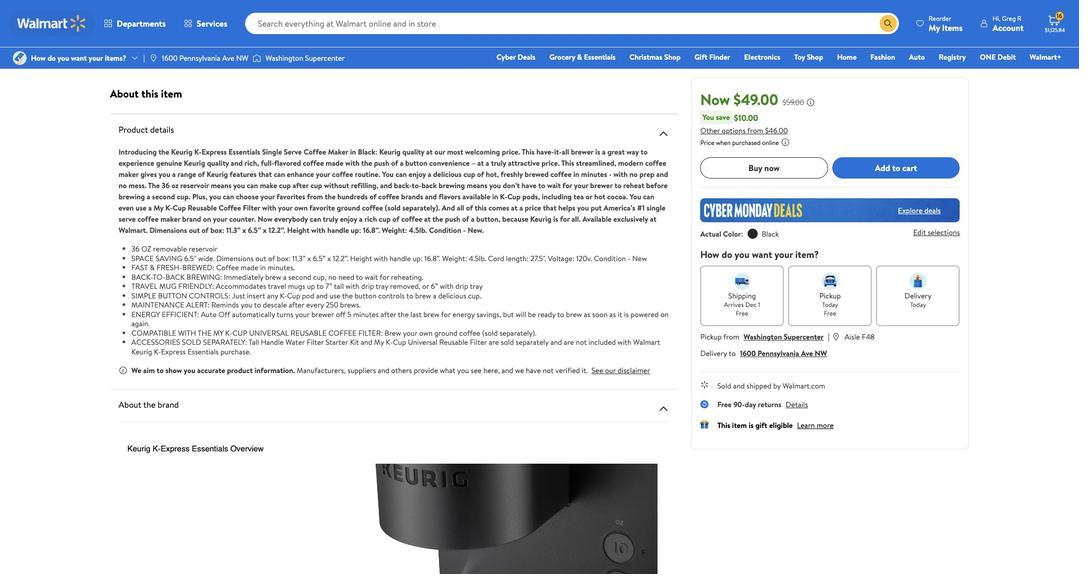 Task type: vqa. For each thing, say whether or not it's contained in the screenshot.
Washington
yes



Task type: locate. For each thing, give the bounding box(es) containing it.
condition right 120v.
[[594, 253, 626, 264]]

ground down hundreds
[[337, 203, 360, 213]]

1 vertical spatial |
[[828, 331, 830, 342]]

use inside the 36 oz removable reservoir space saving 6.5" wide. dimensions out of box: 11.3" x 6.5" x 12.2". height with handle up: 16.8". weight: 4.5lb. cord length: 27.5". voltage: 120v. condition - new fast & fresh-brewed: coffee made in minutes. back-to-back brewing: immediately brew a second cup, no need to wait for reheating. travel mug friendly: accommodates travel mugs up to 7" tall with drip tray removed, or 6" with drip tray simple button controls: just insert any k-cup pod and use the button controls to brew a delicious cup. maintenance alert: reminds you to descale after every 250 brews. energy efficient: auto off automatically turns your brewer off 5 minutes after the last brew for energy savings, but will be ready to brew as soon as it is powered on again. compatible with the my k-cup universal reusable coffee filter: brew your own ground coffee (sold separately). accessories sold separately: tall handle water filter starter kit and my k-cup universal reusable filter are sold separately and are not included with walmart keurig k-express essentials purchase.
[[330, 290, 341, 301]]

1 horizontal spatial are
[[564, 337, 574, 348]]

separately:
[[203, 337, 247, 348]]

want for item?
[[752, 248, 773, 261]]

made
[[326, 158, 344, 168], [241, 262, 258, 273]]

now inside introducing the keurig k-express essentials single serve coffee maker in black: keurig quality at our most welcoming price. this have-it-all brewer is a great way to experience genuine keurig quality and rich, full-flavored coffee made with the push of a button convenience – at a truly attractive price. this streamlined, modern coffee maker gives you a range of keurig features that can enhance your coffee routine. you can enjoy a delicious cup of hot, freshly brewed coffee in minutes - with no prep and no mess. the 36 oz reservoir means you can make cup after cup without refilling, and back-to-back brewing means you don't have to wait for your brewer to reheat before brewing a second cup. plus, you can choose your favorites from the hundreds of coffee brands and flavors available in k-cup pods, including tea or hot cocoa. you can even use a my k-cup reusable coffee filter with your own favorite ground coffee (sold separately). and all of this comes at a price that helps you put america's #1 single serve coffee maker brand on your counter. now everybody can truly enjoy a rich cup of coffee at the push of a button, because keurig is for all. available exclusively at walmart. dimensions out of box: 11.3" x 6.5" x 12.2". height with handle up: 16.8". weight: 4.5lb. condition - new.
[[258, 214, 273, 224]]

1 horizontal spatial as
[[610, 309, 616, 320]]

pickup for pickup from washington supercenter |
[[701, 332, 722, 342]]

today for delivery
[[910, 300, 926, 309]]

0 vertical spatial enjoy
[[409, 169, 426, 180]]

own inside the 36 oz removable reservoir space saving 6.5" wide. dimensions out of box: 11.3" x 6.5" x 12.2". height with handle up: 16.8". weight: 4.5lb. cord length: 27.5". voltage: 120v. condition - new fast & fresh-brewed: coffee made in minutes. back-to-back brewing: immediately brew a second cup, no need to wait for reheating. travel mug friendly: accommodates travel mugs up to 7" tall with drip tray removed, or 6" with drip tray simple button controls: just insert any k-cup pod and use the button controls to brew a delicious cup. maintenance alert: reminds you to descale after every 250 brews. energy efficient: auto off automatically turns your brewer off 5 minutes after the last brew for energy savings, but will be ready to brew as soon as it is powered on again. compatible with the my k-cup universal reusable coffee filter: brew your own ground coffee (sold separately). accessories sold separately: tall handle water filter starter kit and my k-cup universal reusable filter are sold separately and are not included with walmart keurig k-express essentials purchase.
[[419, 328, 433, 338]]

reservoir up plus,
[[180, 180, 209, 191]]

you down 'genuine'
[[159, 169, 170, 180]]

 image
[[13, 51, 27, 65], [253, 53, 261, 63]]

do down walmart image
[[48, 53, 56, 63]]

push down and
[[445, 214, 461, 224]]

4.5lb. left cord
[[469, 253, 486, 264]]

brand down show
[[158, 399, 179, 410]]

0 vertical spatial made
[[326, 158, 344, 168]]

0 horizontal spatial condition
[[429, 225, 461, 236]]

cup.
[[177, 191, 190, 202], [468, 290, 482, 301]]

today inside delivery today
[[910, 300, 926, 309]]

keurig up the we at the bottom left of page
[[131, 346, 152, 357]]

own up the everybody
[[294, 203, 308, 213]]

now right counter.
[[258, 214, 273, 224]]

product group containing 1756
[[539, 0, 657, 58]]

do down color at the top
[[722, 248, 733, 261]]

before
[[646, 180, 668, 191]]

handle inside introducing the keurig k-express essentials single serve coffee maker in black: keurig quality at our most welcoming price. this have-it-all brewer is a great way to experience genuine keurig quality and rich, full-flavored coffee made with the push of a button convenience – at a truly attractive price. this streamlined, modern coffee maker gives you a range of keurig features that can enhance your coffee routine. you can enjoy a delicious cup of hot, freshly brewed coffee in minutes - with no prep and no mess. the 36 oz reservoir means you can make cup after cup without refilling, and back-to-back brewing means you don't have to wait for your brewer to reheat before brewing a second cup. plus, you can choose your favorites from the hundreds of coffee brands and flavors available in k-cup pods, including tea or hot cocoa. you can even use a my k-cup reusable coffee filter with your own favorite ground coffee (sold separately). and all of this comes at a price that helps you put america's #1 single serve coffee maker brand on your counter. now everybody can truly enjoy a rich cup of coffee at the push of a button, because keurig is for all. available exclusively at walmart. dimensions out of box: 11.3" x 6.5" x 12.2". height with handle up: 16.8". weight: 4.5lb. condition - new.
[[327, 225, 349, 236]]

about
[[110, 86, 139, 101], [119, 399, 141, 410]]

delivery today
[[905, 291, 932, 309]]

disclaimer
[[618, 365, 650, 376]]

other
[[701, 125, 720, 136]]

0 horizontal spatial use
[[136, 203, 147, 213]]

1 horizontal spatial brewing
[[439, 180, 465, 191]]

on inside introducing the keurig k-express essentials single serve coffee maker in black: keurig quality at our most welcoming price. this have-it-all brewer is a great way to experience genuine keurig quality and rich, full-flavored coffee made with the push of a button convenience – at a truly attractive price. this streamlined, modern coffee maker gives you a range of keurig features that can enhance your coffee routine. you can enjoy a delicious cup of hot, freshly brewed coffee in minutes - with no prep and no mess. the 36 oz reservoir means you can make cup after cup without refilling, and back-to-back brewing means you don't have to wait for your brewer to reheat before brewing a second cup. plus, you can choose your favorites from the hundreds of coffee brands and flavors available in k-cup pods, including tea or hot cocoa. you can even use a my k-cup reusable coffee filter with your own favorite ground coffee (sold separately). and all of this comes at a price that helps you put america's #1 single serve coffee maker brand on your counter. now everybody can truly enjoy a rich cup of coffee at the push of a button, because keurig is for all. available exclusively at walmart. dimensions out of box: 11.3" x 6.5" x 12.2". height with handle up: 16.8". weight: 4.5lb. condition - new.
[[203, 214, 211, 224]]

again.
[[131, 318, 150, 329]]

more
[[817, 420, 834, 431]]

delicious down convenience
[[433, 169, 462, 180]]

registry link
[[934, 51, 971, 63]]

condition inside the 36 oz removable reservoir space saving 6.5" wide. dimensions out of box: 11.3" x 6.5" x 12.2". height with handle up: 16.8". weight: 4.5lb. cord length: 27.5". voltage: 120v. condition - new fast & fresh-brewed: coffee made in minutes. back-to-back brewing: immediately brew a second cup, no need to wait for reheating. travel mug friendly: accommodates travel mugs up to 7" tall with drip tray removed, or 6" with drip tray simple button controls: just insert any k-cup pod and use the button controls to brew a delicious cup. maintenance alert: reminds you to descale after every 250 brews. energy efficient: auto off automatically turns your brewer off 5 minutes after the last brew for energy savings, but will be ready to brew as soon as it is powered on again. compatible with the my k-cup universal reusable coffee filter: brew your own ground coffee (sold separately). accessories sold separately: tall handle water filter starter kit and my k-cup universal reusable filter are sold separately and are not included with walmart keurig k-express essentials purchase.
[[594, 253, 626, 264]]

or
[[586, 191, 593, 202], [422, 281, 429, 292]]

have right we
[[526, 365, 541, 376]]

brew left soon
[[566, 309, 582, 320]]

after left every
[[289, 300, 305, 310]]

from inside introducing the keurig k-express essentials single serve coffee maker in black: keurig quality at our most welcoming price. this have-it-all brewer is a great way to experience genuine keurig quality and rich, full-flavored coffee made with the push of a button convenience – at a truly attractive price. this streamlined, modern coffee maker gives you a range of keurig features that can enhance your coffee routine. you can enjoy a delicious cup of hot, freshly brewed coffee in minutes - with no prep and no mess. the 36 oz reservoir means you can make cup after cup without refilling, and back-to-back brewing means you don't have to wait for your brewer to reheat before brewing a second cup. plus, you can choose your favorites from the hundreds of coffee brands and flavors available in k-cup pods, including tea or hot cocoa. you can even use a my k-cup reusable coffee filter with your own favorite ground coffee (sold separately). and all of this comes at a price that helps you put america's #1 single serve coffee maker brand on your counter. now everybody can truly enjoy a rich cup of coffee at the push of a button, because keurig is for all. available exclusively at walmart. dimensions out of box: 11.3" x 6.5" x 12.2". height with handle up: 16.8". weight: 4.5lb. condition - new.
[[307, 191, 323, 202]]

1 horizontal spatial weight:
[[442, 253, 467, 264]]

brewer inside the 36 oz removable reservoir space saving 6.5" wide. dimensions out of box: 11.3" x 6.5" x 12.2". height with handle up: 16.8". weight: 4.5lb. cord length: 27.5". voltage: 120v. condition - new fast & fresh-brewed: coffee made in minutes. back-to-back brewing: immediately brew a second cup, no need to wait for reheating. travel mug friendly: accommodates travel mugs up to 7" tall with drip tray removed, or 6" with drip tray simple button controls: just insert any k-cup pod and use the button controls to brew a delicious cup. maintenance alert: reminds you to descale after every 250 brews. energy efficient: auto off automatically turns your brewer off 5 minutes after the last brew for energy savings, but will be ready to brew as soon as it is powered on again. compatible with the my k-cup universal reusable coffee filter: brew your own ground coffee (sold separately). accessories sold separately: tall handle water filter starter kit and my k-cup universal reusable filter are sold separately and are not included with walmart keurig k-express essentials purchase.
[[312, 309, 334, 320]]

0 horizontal spatial supercenter
[[305, 53, 345, 63]]

1 vertical spatial my
[[154, 203, 164, 213]]

this
[[141, 86, 158, 101], [475, 203, 487, 213]]

in inside the 36 oz removable reservoir space saving 6.5" wide. dimensions out of box: 11.3" x 6.5" x 12.2". height with handle up: 16.8". weight: 4.5lb. cord length: 27.5". voltage: 120v. condition - new fast & fresh-brewed: coffee made in minutes. back-to-back brewing: immediately brew a second cup, no need to wait for reheating. travel mug friendly: accommodates travel mugs up to 7" tall with drip tray removed, or 6" with drip tray simple button controls: just insert any k-cup pod and use the button controls to brew a delicious cup. maintenance alert: reminds you to descale after every 250 brews. energy efficient: auto off automatically turns your brewer off 5 minutes after the last brew for energy savings, but will be ready to brew as soon as it is powered on again. compatible with the my k-cup universal reusable coffee filter: brew your own ground coffee (sold separately). accessories sold separately: tall handle water filter starter kit and my k-cup universal reusable filter are sold separately and are not included with walmart keurig k-express essentials purchase.
[[260, 262, 266, 273]]

shop right toy
[[807, 52, 824, 62]]

brewed
[[525, 169, 549, 180]]

filter right water on the left bottom
[[307, 337, 324, 348]]

own inside introducing the keurig k-express essentials single serve coffee maker in black: keurig quality at our most welcoming price. this have-it-all brewer is a great way to experience genuine keurig quality and rich, full-flavored coffee made with the push of a button convenience – at a truly attractive price. this streamlined, modern coffee maker gives you a range of keurig features that can enhance your coffee routine. you can enjoy a delicious cup of hot, freshly brewed coffee in minutes - with no prep and no mess. the 36 oz reservoir means you can make cup after cup without refilling, and back-to-back brewing means you don't have to wait for your brewer to reheat before brewing a second cup. plus, you can choose your favorites from the hundreds of coffee brands and flavors available in k-cup pods, including tea or hot cocoa. you can even use a my k-cup reusable coffee filter with your own favorite ground coffee (sold separately). and all of this comes at a price that helps you put america's #1 single serve coffee maker brand on your counter. now everybody can truly enjoy a rich cup of coffee at the push of a button, because keurig is for all. available exclusively at walmart. dimensions out of box: 11.3" x 6.5" x 12.2". height with handle up: 16.8". weight: 4.5lb. condition - new.
[[294, 203, 308, 213]]

fast
[[131, 262, 148, 273]]

cup down don't
[[508, 191, 521, 202]]

height inside introducing the keurig k-express essentials single serve coffee maker in black: keurig quality at our most welcoming price. this have-it-all brewer is a great way to experience genuine keurig quality and rich, full-flavored coffee made with the push of a button convenience – at a truly attractive price. this streamlined, modern coffee maker gives you a range of keurig features that can enhance your coffee routine. you can enjoy a delicious cup of hot, freshly brewed coffee in minutes - with no prep and no mess. the 36 oz reservoir means you can make cup after cup without refilling, and back-to-back brewing means you don't have to wait for your brewer to reheat before brewing a second cup. plus, you can choose your favorites from the hundreds of coffee brands and flavors available in k-cup pods, including tea or hot cocoa. you can even use a my k-cup reusable coffee filter with your own favorite ground coffee (sold separately). and all of this comes at a price that helps you put america's #1 single serve coffee maker brand on your counter. now everybody can truly enjoy a rich cup of coffee at the push of a button, because keurig is for all. available exclusively at walmart. dimensions out of box: 11.3" x 6.5" x 12.2". height with handle up: 16.8". weight: 4.5lb. condition - new.
[[287, 225, 310, 236]]

0 horizontal spatial made
[[241, 262, 258, 273]]

1 horizontal spatial item
[[732, 420, 747, 431]]

ground
[[337, 203, 360, 213], [435, 328, 458, 338]]

because
[[502, 214, 529, 224]]

do for how do you want your items?
[[48, 53, 56, 63]]

at down single
[[650, 214, 657, 224]]

price
[[525, 203, 541, 213]]

alert:
[[186, 300, 210, 310]]

handle inside the 36 oz removable reservoir space saving 6.5" wide. dimensions out of box: 11.3" x 6.5" x 12.2". height with handle up: 16.8". weight: 4.5lb. cord length: 27.5". voltage: 120v. condition - new fast & fresh-brewed: coffee made in minutes. back-to-back brewing: immediately brew a second cup, no need to wait for reheating. travel mug friendly: accommodates travel mugs up to 7" tall with drip tray removed, or 6" with drip tray simple button controls: just insert any k-cup pod and use the button controls to brew a delicious cup. maintenance alert: reminds you to descale after every 250 brews. energy efficient: auto off automatically turns your brewer off 5 minutes after the last brew for energy savings, but will be ready to brew as soon as it is powered on again. compatible with the my k-cup universal reusable coffee filter: brew your own ground coffee (sold separately). accessories sold separately: tall handle water filter starter kit and my k-cup universal reusable filter are sold separately and are not included with walmart keurig k-express essentials purchase.
[[390, 253, 411, 264]]

1 as from the left
[[584, 309, 591, 320]]

coffee inside the 36 oz removable reservoir space saving 6.5" wide. dimensions out of box: 11.3" x 6.5" x 12.2". height with handle up: 16.8". weight: 4.5lb. cord length: 27.5". voltage: 120v. condition - new fast & fresh-brewed: coffee made in minutes. back-to-back brewing: immediately brew a second cup, no need to wait for reheating. travel mug friendly: accommodates travel mugs up to 7" tall with drip tray removed, or 6" with drip tray simple button controls: just insert any k-cup pod and use the button controls to brew a delicious cup. maintenance alert: reminds you to descale after every 250 brews. energy efficient: auto off automatically turns your brewer off 5 minutes after the last brew for energy savings, but will be ready to brew as soon as it is powered on again. compatible with the my k-cup universal reusable coffee filter: brew your own ground coffee (sold separately). accessories sold separately: tall handle water filter starter kit and my k-cup universal reusable filter are sold separately and are not included with walmart keurig k-express essentials purchase.
[[216, 262, 239, 273]]

0 vertical spatial 11.3"
[[226, 225, 241, 236]]

with up 'controls'
[[374, 253, 388, 264]]

how for how do you want your items?
[[31, 53, 46, 63]]

 image left washington supercenter
[[253, 53, 261, 63]]

the left the last
[[398, 309, 409, 320]]

filter
[[243, 203, 260, 213], [307, 337, 324, 348], [470, 337, 487, 348]]

have inside introducing the keurig k-express essentials single serve coffee maker in black: keurig quality at our most welcoming price. this have-it-all brewer is a great way to experience genuine keurig quality and rich, full-flavored coffee made with the push of a button convenience – at a truly attractive price. this streamlined, modern coffee maker gives you a range of keurig features that can enhance your coffee routine. you can enjoy a delicious cup of hot, freshly brewed coffee in minutes - with no prep and no mess. the 36 oz reservoir means you can make cup after cup without refilling, and back-to-back brewing means you don't have to wait for your brewer to reheat before brewing a second cup. plus, you can choose your favorites from the hundreds of coffee brands and flavors available in k-cup pods, including tea or hot cocoa. you can even use a my k-cup reusable coffee filter with your own favorite ground coffee (sold separately). and all of this comes at a price that helps you put america's #1 single serve coffee maker brand on your counter. now everybody can truly enjoy a rich cup of coffee at the push of a button, because keurig is for all. available exclusively at walmart. dimensions out of box: 11.3" x 6.5" x 12.2". height with handle up: 16.8". weight: 4.5lb. condition - new.
[[522, 180, 537, 191]]

after for every
[[289, 300, 305, 310]]

cord
[[488, 253, 504, 264]]

1 vertical spatial or
[[422, 281, 429, 292]]

my
[[929, 22, 940, 33], [154, 203, 164, 213], [374, 337, 384, 348]]

your down favorites
[[278, 203, 293, 213]]

toy shop link
[[790, 51, 828, 63]]

0 horizontal spatial second
[[152, 191, 175, 202]]

1 vertical spatial box:
[[277, 253, 291, 264]]

in
[[350, 147, 356, 157], [574, 169, 580, 180], [492, 191, 498, 202], [260, 262, 266, 273]]

1 vertical spatial coffee
[[219, 203, 241, 213]]

made up accommodates
[[241, 262, 258, 273]]

every
[[306, 300, 324, 310]]

1 today from the left
[[822, 300, 838, 309]]

day
[[407, 26, 417, 35], [550, 26, 559, 35], [123, 43, 133, 52], [265, 43, 275, 52], [745, 399, 756, 410]]

price when purchased online
[[701, 138, 779, 147]]

up: inside introducing the keurig k-express essentials single serve coffee maker in black: keurig quality at our most welcoming price. this have-it-all brewer is a great way to experience genuine keurig quality and rich, full-flavored coffee made with the push of a button convenience – at a truly attractive price. this streamlined, modern coffee maker gives you a range of keurig features that can enhance your coffee routine. you can enjoy a delicious cup of hot, freshly brewed coffee in minutes - with no prep and no mess. the 36 oz reservoir means you can make cup after cup without refilling, and back-to-back brewing means you don't have to wait for your brewer to reheat before brewing a second cup. plus, you can choose your favorites from the hundreds of coffee brands and flavors available in k-cup pods, including tea or hot cocoa. you can even use a my k-cup reusable coffee filter with your own favorite ground coffee (sold separately). and all of this comes at a price that helps you put america's #1 single serve coffee maker brand on your counter. now everybody can truly enjoy a rich cup of coffee at the push of a button, because keurig is for all. available exclusively at walmart. dimensions out of box: 11.3" x 6.5" x 12.2". height with handle up: 16.8". weight: 4.5lb. condition - new.
[[351, 225, 361, 236]]

shipping down 3305
[[276, 43, 299, 52]]

1 are from the left
[[489, 337, 499, 348]]

with right 6"
[[440, 281, 454, 292]]

make
[[260, 180, 277, 191]]

0 vertical spatial my
[[929, 22, 940, 33]]

4.5lb. inside introducing the keurig k-express essentials single serve coffee maker in black: keurig quality at our most welcoming price. this have-it-all brewer is a great way to experience genuine keurig quality and rich, full-flavored coffee made with the push of a button convenience – at a truly attractive price. this streamlined, modern coffee maker gives you a range of keurig features that can enhance your coffee routine. you can enjoy a delicious cup of hot, freshly brewed coffee in minutes - with no prep and no mess. the 36 oz reservoir means you can make cup after cup without refilling, and back-to-back brewing means you don't have to wait for your brewer to reheat before brewing a second cup. plus, you can choose your favorites from the hundreds of coffee brands and flavors available in k-cup pods, including tea or hot cocoa. you can even use a my k-cup reusable coffee filter with your own favorite ground coffee (sold separately). and all of this comes at a price that helps you put america's #1 single serve coffee maker brand on your counter. now everybody can truly enjoy a rich cup of coffee at the push of a button, because keurig is for all. available exclusively at walmart. dimensions out of box: 11.3" x 6.5" x 12.2". height with handle up: 16.8". weight: 4.5lb. condition - new.
[[409, 225, 427, 236]]

of down available in the top of the page
[[466, 203, 473, 213]]

free inside pickup today free
[[824, 309, 837, 318]]

3 product group from the left
[[397, 0, 515, 58]]

0 vertical spatial brewing
[[439, 180, 465, 191]]

1 horizontal spatial on
[[661, 309, 669, 320]]

12.2". inside the 36 oz removable reservoir space saving 6.5" wide. dimensions out of box: 11.3" x 6.5" x 12.2". height with handle up: 16.8". weight: 4.5lb. cord length: 27.5". voltage: 120v. condition - new fast & fresh-brewed: coffee made in minutes. back-to-back brewing: immediately brew a second cup, no need to wait for reheating. travel mug friendly: accommodates travel mugs up to 7" tall with drip tray removed, or 6" with drip tray simple button controls: just insert any k-cup pod and use the button controls to brew a delicious cup. maintenance alert: reminds you to descale after every 250 brews. energy efficient: auto off automatically turns your brewer off 5 minutes after the last brew for energy savings, but will be ready to brew as soon as it is powered on again. compatible with the my k-cup universal reusable coffee filter: brew your own ground coffee (sold separately). accessories sold separately: tall handle water filter starter kit and my k-cup universal reusable filter are sold separately and are not included with walmart keurig k-express essentials purchase.
[[333, 253, 348, 264]]

button up to-
[[405, 158, 428, 168]]

2 vertical spatial from
[[724, 332, 740, 342]]

insert
[[247, 290, 265, 301]]

0 horizontal spatial how
[[31, 53, 46, 63]]

2 as from the left
[[610, 309, 616, 320]]

0 horizontal spatial separately).
[[403, 203, 440, 213]]

1600 down pickup from washington supercenter |
[[740, 348, 756, 359]]

0 horizontal spatial (sold
[[385, 203, 401, 213]]

2 are from the left
[[564, 337, 574, 348]]

filter inside introducing the keurig k-express essentials single serve coffee maker in black: keurig quality at our most welcoming price. this have-it-all brewer is a great way to experience genuine keurig quality and rich, full-flavored coffee made with the push of a button convenience – at a truly attractive price. this streamlined, modern coffee maker gives you a range of keurig features that can enhance your coffee routine. you can enjoy a delicious cup of hot, freshly brewed coffee in minutes - with no prep and no mess. the 36 oz reservoir means you can make cup after cup without refilling, and back-to-back brewing means you don't have to wait for your brewer to reheat before brewing a second cup. plus, you can choose your favorites from the hundreds of coffee brands and flavors available in k-cup pods, including tea or hot cocoa. you can even use a my k-cup reusable coffee filter with your own favorite ground coffee (sold separately). and all of this comes at a price that helps you put america's #1 single serve coffee maker brand on your counter. now everybody can truly enjoy a rich cup of coffee at the push of a button, because keurig is for all. available exclusively at walmart. dimensions out of box: 11.3" x 6.5" x 12.2". height with handle up: 16.8". weight: 4.5lb. condition - new.
[[243, 203, 260, 213]]

1 horizontal spatial second
[[288, 272, 311, 282]]

0 vertical spatial brand
[[182, 214, 201, 224]]

add
[[875, 162, 891, 174]]

you down reheat
[[630, 191, 642, 202]]

0 vertical spatial height
[[287, 225, 310, 236]]

Walmart Site-Wide search field
[[245, 13, 899, 34]]

coffee up without
[[332, 169, 353, 180]]

4 product group from the left
[[539, 0, 657, 58]]

today for pickup
[[822, 300, 838, 309]]

washington inside pickup from washington supercenter |
[[744, 332, 782, 342]]

keurig
[[171, 147, 192, 157], [379, 147, 401, 157], [184, 158, 205, 168], [207, 169, 228, 180], [530, 214, 552, 224], [131, 346, 152, 357]]

3+ day shipping down 3305
[[256, 43, 299, 52]]

made down maker
[[326, 158, 344, 168]]

washington up "delivery to 1600 pennsylvania ave nw"
[[744, 332, 782, 342]]

reusable inside the 36 oz removable reservoir space saving 6.5" wide. dimensions out of box: 11.3" x 6.5" x 12.2". height with handle up: 16.8". weight: 4.5lb. cord length: 27.5". voltage: 120v. condition - new fast & fresh-brewed: coffee made in minutes. back-to-back brewing: immediately brew a second cup, no need to wait for reheating. travel mug friendly: accommodates travel mugs up to 7" tall with drip tray removed, or 6" with drip tray simple button controls: just insert any k-cup pod and use the button controls to brew a delicious cup. maintenance alert: reminds you to descale after every 250 brews. energy efficient: auto off automatically turns your brewer off 5 minutes after the last brew for energy savings, but will be ready to brew as soon as it is powered on again. compatible with the my k-cup universal reusable coffee filter: brew your own ground coffee (sold separately). accessories sold separately: tall handle water filter starter kit and my k-cup universal reusable filter are sold separately and are not included with walmart keurig k-express essentials purchase.
[[439, 337, 468, 348]]

grocery
[[550, 52, 576, 62]]

free 90-day returns details
[[718, 399, 808, 410]]

cup left universal
[[393, 337, 406, 348]]

fashion link
[[866, 51, 900, 63]]

washington supercenter
[[266, 53, 345, 63]]

0 vertical spatial push
[[374, 158, 389, 168]]

1 shop from the left
[[664, 52, 681, 62]]

1 horizontal spatial brand
[[182, 214, 201, 224]]

one debit
[[980, 52, 1016, 62]]

2 shop from the left
[[807, 52, 824, 62]]

4.5lb. down "brands" at the left top of the page
[[409, 225, 427, 236]]

maintenance
[[131, 300, 185, 310]]

my inside the 36 oz removable reservoir space saving 6.5" wide. dimensions out of box: 11.3" x 6.5" x 12.2". height with handle up: 16.8". weight: 4.5lb. cord length: 27.5". voltage: 120v. condition - new fast & fresh-brewed: coffee made in minutes. back-to-back brewing: immediately brew a second cup, no need to wait for reheating. travel mug friendly: accommodates travel mugs up to 7" tall with drip tray removed, or 6" with drip tray simple button controls: just insert any k-cup pod and use the button controls to brew a delicious cup. maintenance alert: reminds you to descale after every 250 brews. energy efficient: auto off automatically turns your brewer off 5 minutes after the last brew for energy savings, but will be ready to brew as soon as it is powered on again. compatible with the my k-cup universal reusable coffee filter: brew your own ground coffee (sold separately). accessories sold separately: tall handle water filter starter kit and my k-cup universal reusable filter are sold separately and are not included with walmart keurig k-express essentials purchase.
[[374, 337, 384, 348]]

0 horizontal spatial today
[[822, 300, 838, 309]]

can up single
[[643, 191, 655, 202]]

0 horizontal spatial that
[[258, 169, 272, 180]]

condition
[[429, 225, 461, 236], [594, 253, 626, 264]]

this right gifting made easy image
[[718, 420, 731, 431]]

from inside pickup from washington supercenter |
[[724, 332, 740, 342]]

express inside introducing the keurig k-express essentials single serve coffee maker in black: keurig quality at our most welcoming price. this have-it-all brewer is a great way to experience genuine keurig quality and rich, full-flavored coffee made with the push of a button convenience – at a truly attractive price. this streamlined, modern coffee maker gives you a range of keurig features that can enhance your coffee routine. you can enjoy a delicious cup of hot, freshly brewed coffee in minutes - with no prep and no mess. the 36 oz reservoir means you can make cup after cup without refilling, and back-to-back brewing means you don't have to wait for your brewer to reheat before brewing a second cup. plus, you can choose your favorites from the hundreds of coffee brands and flavors available in k-cup pods, including tea or hot cocoa. you can even use a my k-cup reusable coffee filter with your own favorite ground coffee (sold separately). and all of this comes at a price that helps you put america's #1 single serve coffee maker brand on your counter. now everybody can truly enjoy a rich cup of coffee at the push of a button, because keurig is for all. available exclusively at walmart. dimensions out of box: 11.3" x 6.5" x 12.2". height with handle up: 16.8". weight: 4.5lb. condition - new.
[[202, 147, 227, 157]]

product group containing 3305
[[254, 0, 373, 58]]

today down intent image for delivery
[[910, 300, 926, 309]]

my inside reorder my items
[[929, 22, 940, 33]]

electronics link
[[740, 51, 785, 63]]

16.8". up 6"
[[425, 253, 441, 264]]

6.5" up cup,
[[313, 253, 326, 264]]

2 vertical spatial no
[[328, 272, 337, 282]]

1 horizontal spatial  image
[[253, 53, 261, 63]]

1 horizontal spatial pickup
[[820, 291, 841, 301]]

ave down 'services'
[[222, 53, 234, 63]]

0 horizontal spatial ave
[[222, 53, 234, 63]]

not left verified
[[543, 365, 554, 376]]

free inside the shipping arrives dec 1 free
[[736, 309, 749, 318]]

2 horizontal spatial -
[[628, 253, 631, 264]]

0 vertical spatial or
[[586, 191, 593, 202]]

auto left off
[[201, 309, 217, 320]]

with
[[178, 328, 196, 338]]

36
[[162, 180, 170, 191], [131, 244, 140, 254]]

is
[[595, 147, 600, 157], [553, 214, 558, 224], [624, 309, 629, 320], [749, 420, 754, 431]]

1 vertical spatial use
[[330, 290, 341, 301]]

2 horizontal spatial filter
[[470, 337, 487, 348]]

1 horizontal spatial want
[[752, 248, 773, 261]]

0 horizontal spatial my
[[154, 203, 164, 213]]

departments button
[[95, 11, 175, 36]]

that down including
[[543, 203, 557, 213]]

express up plus,
[[202, 147, 227, 157]]

12.2". down the everybody
[[269, 225, 285, 236]]

or inside introducing the keurig k-express essentials single serve coffee maker in black: keurig quality at our most welcoming price. this have-it-all brewer is a great way to experience genuine keurig quality and rich, full-flavored coffee made with the push of a button convenience – at a truly attractive price. this streamlined, modern coffee maker gives you a range of keurig features that can enhance your coffee routine. you can enjoy a delicious cup of hot, freshly brewed coffee in minutes - with no prep and no mess. the 36 oz reservoir means you can make cup after cup without refilling, and back-to-back brewing means you don't have to wait for your brewer to reheat before brewing a second cup. plus, you can choose your favorites from the hundreds of coffee brands and flavors available in k-cup pods, including tea or hot cocoa. you can even use a my k-cup reusable coffee filter with your own favorite ground coffee (sold separately). and all of this comes at a price that helps you put america's #1 single serve coffee maker brand on your counter. now everybody can truly enjoy a rich cup of coffee at the push of a button, because keurig is for all. available exclusively at walmart. dimensions out of box: 11.3" x 6.5" x 12.2". height with handle up: 16.8". weight: 4.5lb. condition - new.
[[586, 191, 593, 202]]

essentials right grocery
[[584, 52, 616, 62]]

learn more about strikethrough prices image
[[807, 98, 815, 107]]

0 horizontal spatial pennsylvania
[[179, 53, 220, 63]]

from up favorite
[[307, 191, 323, 202]]

free
[[736, 309, 749, 318], [824, 309, 837, 318], [718, 399, 732, 410]]

to right aim
[[157, 365, 164, 376]]

no inside the 36 oz removable reservoir space saving 6.5" wide. dimensions out of box: 11.3" x 6.5" x 12.2". height with handle up: 16.8". weight: 4.5lb. cord length: 27.5". voltage: 120v. condition - new fast & fresh-brewed: coffee made in minutes. back-to-back brewing: immediately brew a second cup, no need to wait for reheating. travel mug friendly: accommodates travel mugs up to 7" tall with drip tray removed, or 6" with drip tray simple button controls: just insert any k-cup pod and use the button controls to brew a delicious cup. maintenance alert: reminds you to descale after every 250 brews. energy efficient: auto off automatically turns your brewer off 5 minutes after the last brew for energy savings, but will be ready to brew as soon as it is powered on again. compatible with the my k-cup universal reusable coffee filter: brew your own ground coffee (sold separately). accessories sold separately: tall handle water filter starter kit and my k-cup universal reusable filter are sold separately and are not included with walmart keurig k-express essentials purchase.
[[328, 272, 337, 282]]

in up the tea
[[574, 169, 580, 180]]

now
[[765, 162, 780, 174]]

1 horizontal spatial minutes
[[581, 169, 607, 180]]

0 horizontal spatial -
[[463, 225, 466, 236]]

1 vertical spatial price.
[[542, 158, 560, 168]]

box:
[[210, 225, 225, 236], [277, 253, 291, 264]]

want down black
[[752, 248, 773, 261]]

1 vertical spatial want
[[752, 248, 773, 261]]

serve
[[284, 147, 302, 157]]

oz
[[172, 180, 179, 191]]

0 horizontal spatial 36
[[131, 244, 140, 254]]

1 vertical spatial item
[[732, 420, 747, 431]]

can up choose
[[247, 180, 258, 191]]

freshly
[[501, 169, 523, 180]]

1 horizontal spatial 12.2".
[[333, 253, 348, 264]]

brewer
[[571, 147, 594, 157], [590, 180, 613, 191], [312, 309, 334, 320]]

1756
[[573, 9, 585, 18]]

our inside introducing the keurig k-express essentials single serve coffee maker in black: keurig quality at our most welcoming price. this have-it-all brewer is a great way to experience genuine keurig quality and rich, full-flavored coffee made with the push of a button convenience – at a truly attractive price. this streamlined, modern coffee maker gives you a range of keurig features that can enhance your coffee routine. you can enjoy a delicious cup of hot, freshly brewed coffee in minutes - with no prep and no mess. the 36 oz reservoir means you can make cup after cup without refilling, and back-to-back brewing means you don't have to wait for your brewer to reheat before brewing a second cup. plus, you can choose your favorites from the hundreds of coffee brands and flavors available in k-cup pods, including tea or hot cocoa. you can even use a my k-cup reusable coffee filter with your own favorite ground coffee (sold separately). and all of this comes at a price that helps you put america's #1 single serve coffee maker brand on your counter. now everybody can truly enjoy a rich cup of coffee at the push of a button, because keurig is for all. available exclusively at walmart. dimensions out of box: 11.3" x 6.5" x 12.2". height with handle up: 16.8". weight: 4.5lb. condition - new.
[[435, 147, 445, 157]]

up: down hundreds
[[351, 225, 361, 236]]

product group
[[112, 0, 231, 58], [254, 0, 373, 58], [397, 0, 515, 58], [539, 0, 657, 58]]

wait up including
[[547, 180, 561, 191]]

washington supercenter button
[[744, 332, 824, 342]]

minutes inside introducing the keurig k-express essentials single serve coffee maker in black: keurig quality at our most welcoming price. this have-it-all brewer is a great way to experience genuine keurig quality and rich, full-flavored coffee made with the push of a button convenience – at a truly attractive price. this streamlined, modern coffee maker gives you a range of keurig features that can enhance your coffee routine. you can enjoy a delicious cup of hot, freshly brewed coffee in minutes - with no prep and no mess. the 36 oz reservoir means you can make cup after cup without refilling, and back-to-back brewing means you don't have to wait for your brewer to reheat before brewing a second cup. plus, you can choose your favorites from the hundreds of coffee brands and flavors available in k-cup pods, including tea or hot cocoa. you can even use a my k-cup reusable coffee filter with your own favorite ground coffee (sold separately). and all of this comes at a price that helps you put america's #1 single serve coffee maker brand on your counter. now everybody can truly enjoy a rich cup of coffee at the push of a button, because keurig is for all. available exclusively at walmart. dimensions out of box: 11.3" x 6.5" x 12.2". height with handle up: 16.8". weight: 4.5lb. condition - new.
[[581, 169, 607, 180]]

today inside pickup today free
[[822, 300, 838, 309]]

not inside the 36 oz removable reservoir space saving 6.5" wide. dimensions out of box: 11.3" x 6.5" x 12.2". height with handle up: 16.8". weight: 4.5lb. cord length: 27.5". voltage: 120v. condition - new fast & fresh-brewed: coffee made in minutes. back-to-back brewing: immediately brew a second cup, no need to wait for reheating. travel mug friendly: accommodates travel mugs up to 7" tall with drip tray removed, or 6" with drip tray simple button controls: just insert any k-cup pod and use the button controls to brew a delicious cup. maintenance alert: reminds you to descale after every 250 brews. energy efficient: auto off automatically turns your brewer off 5 minutes after the last brew for energy savings, but will be ready to brew as soon as it is powered on again. compatible with the my k-cup universal reusable coffee filter: brew your own ground coffee (sold separately). accessories sold separately: tall handle water filter starter kit and my k-cup universal reusable filter are sold separately and are not included with walmart keurig k-express essentials purchase.
[[576, 337, 587, 348]]

returns
[[758, 399, 782, 410]]

0 horizontal spatial 11.3"
[[226, 225, 241, 236]]

auto inside the 36 oz removable reservoir space saving 6.5" wide. dimensions out of box: 11.3" x 6.5" x 12.2". height with handle up: 16.8". weight: 4.5lb. cord length: 27.5". voltage: 120v. condition - new fast & fresh-brewed: coffee made in minutes. back-to-back brewing: immediately brew a second cup, no need to wait for reheating. travel mug friendly: accommodates travel mugs up to 7" tall with drip tray removed, or 6" with drip tray simple button controls: just insert any k-cup pod and use the button controls to brew a delicious cup. maintenance alert: reminds you to descale after every 250 brews. energy efficient: auto off automatically turns your brewer off 5 minutes after the last brew for energy savings, but will be ready to brew as soon as it is powered on again. compatible with the my k-cup universal reusable coffee filter: brew your own ground coffee (sold separately). accessories sold separately: tall handle water filter starter kit and my k-cup universal reusable filter are sold separately and are not included with walmart keurig k-express essentials purchase.
[[201, 309, 217, 320]]

0 horizontal spatial 16.8".
[[363, 225, 380, 236]]

on right powered
[[661, 309, 669, 320]]

dimensions up immediately
[[216, 253, 254, 264]]

box: inside the 36 oz removable reservoir space saving 6.5" wide. dimensions out of box: 11.3" x 6.5" x 12.2". height with handle up: 16.8". weight: 4.5lb. cord length: 27.5". voltage: 120v. condition - new fast & fresh-brewed: coffee made in minutes. back-to-back brewing: immediately brew a second cup, no need to wait for reheating. travel mug friendly: accommodates travel mugs up to 7" tall with drip tray removed, or 6" with drip tray simple button controls: just insert any k-cup pod and use the button controls to brew a delicious cup. maintenance alert: reminds you to descale after every 250 brews. energy efficient: auto off automatically turns your brewer off 5 minutes after the last brew for energy savings, but will be ready to brew as soon as it is powered on again. compatible with the my k-cup universal reusable coffee filter: brew your own ground coffee (sold separately). accessories sold separately: tall handle water filter starter kit and my k-cup universal reusable filter are sold separately and are not included with walmart keurig k-express essentials purchase.
[[277, 253, 291, 264]]

16.8". inside introducing the keurig k-express essentials single serve coffee maker in black: keurig quality at our most welcoming price. this have-it-all brewer is a great way to experience genuine keurig quality and rich, full-flavored coffee made with the push of a button convenience – at a truly attractive price. this streamlined, modern coffee maker gives you a range of keurig features that can enhance your coffee routine. you can enjoy a delicious cup of hot, freshly brewed coffee in minutes - with no prep and no mess. the 36 oz reservoir means you can make cup after cup without refilling, and back-to-back brewing means you don't have to wait for your brewer to reheat before brewing a second cup. plus, you can choose your favorites from the hundreds of coffee brands and flavors available in k-cup pods, including tea or hot cocoa. you can even use a my k-cup reusable coffee filter with your own favorite ground coffee (sold separately). and all of this comes at a price that helps you put america's #1 single serve coffee maker brand on your counter. now everybody can truly enjoy a rich cup of coffee at the push of a button, because keurig is for all. available exclusively at walmart. dimensions out of box: 11.3" x 6.5" x 12.2". height with handle up: 16.8". weight: 4.5lb. condition - new.
[[363, 225, 380, 236]]

2 product group from the left
[[254, 0, 373, 58]]

0 vertical spatial minutes
[[581, 169, 607, 180]]

1 horizontal spatial delivery
[[905, 291, 932, 301]]

intent image for delivery image
[[910, 273, 927, 290]]

1 horizontal spatial maker
[[160, 214, 180, 224]]

button inside introducing the keurig k-express essentials single serve coffee maker in black: keurig quality at our most welcoming price. this have-it-all brewer is a great way to experience genuine keurig quality and rich, full-flavored coffee made with the push of a button convenience – at a truly attractive price. this streamlined, modern coffee maker gives you a range of keurig features that can enhance your coffee routine. you can enjoy a delicious cup of hot, freshly brewed coffee in minutes - with no prep and no mess. the 36 oz reservoir means you can make cup after cup without refilling, and back-to-back brewing means you don't have to wait for your brewer to reheat before brewing a second cup. plus, you can choose your favorites from the hundreds of coffee brands and flavors available in k-cup pods, including tea or hot cocoa. you can even use a my k-cup reusable coffee filter with your own favorite ground coffee (sold separately). and all of this comes at a price that helps you put america's #1 single serve coffee maker brand on your counter. now everybody can truly enjoy a rich cup of coffee at the push of a button, because keurig is for all. available exclusively at walmart. dimensions out of box: 11.3" x 6.5" x 12.2". height with handle up: 16.8". weight: 4.5lb. condition - new.
[[405, 158, 428, 168]]

it
[[618, 309, 623, 320]]

0 vertical spatial how
[[31, 53, 46, 63]]

want left the items?
[[71, 53, 87, 63]]

items?
[[105, 53, 126, 63]]

this up attractive
[[522, 147, 535, 157]]

1 horizontal spatial no
[[328, 272, 337, 282]]

6.5"
[[248, 225, 261, 236], [313, 253, 326, 264]]

0 horizontal spatial on
[[203, 214, 211, 224]]

1 vertical spatial cup.
[[468, 290, 482, 301]]

from down arrives
[[724, 332, 740, 342]]

1 vertical spatial pickup
[[701, 332, 722, 342]]

reusable inside introducing the keurig k-express essentials single serve coffee maker in black: keurig quality at our most welcoming price. this have-it-all brewer is a great way to experience genuine keurig quality and rich, full-flavored coffee made with the push of a button convenience – at a truly attractive price. this streamlined, modern coffee maker gives you a range of keurig features that can enhance your coffee routine. you can enjoy a delicious cup of hot, freshly brewed coffee in minutes - with no prep and no mess. the 36 oz reservoir means you can make cup after cup without refilling, and back-to-back brewing means you don't have to wait for your brewer to reheat before brewing a second cup. plus, you can choose your favorites from the hundreds of coffee brands and flavors available in k-cup pods, including tea or hot cocoa. you can even use a my k-cup reusable coffee filter with your own favorite ground coffee (sold separately). and all of this comes at a price that helps you put america's #1 single serve coffee maker brand on your counter. now everybody can truly enjoy a rich cup of coffee at the push of a button, because keurig is for all. available exclusively at walmart. dimensions out of box: 11.3" x 6.5" x 12.2". height with handle up: 16.8". weight: 4.5lb. condition - new.
[[188, 203, 217, 213]]

to inside button
[[893, 162, 901, 174]]

walmart.com
[[783, 381, 826, 391]]

one
[[980, 52, 996, 62]]

0 horizontal spatial  image
[[13, 51, 27, 65]]

christmas shop
[[630, 52, 681, 62]]

1 product group from the left
[[112, 0, 231, 58]]

1 vertical spatial supercenter
[[784, 332, 824, 342]]

coffee down energy
[[459, 328, 481, 338]]

coffee up counter.
[[219, 203, 241, 213]]

product group containing 3322
[[112, 0, 231, 58]]

2 horizontal spatial my
[[929, 22, 940, 33]]

keurig inside the 36 oz removable reservoir space saving 6.5" wide. dimensions out of box: 11.3" x 6.5" x 12.2". height with handle up: 16.8". weight: 4.5lb. cord length: 27.5". voltage: 120v. condition - new fast & fresh-brewed: coffee made in minutes. back-to-back brewing: immediately brew a second cup, no need to wait for reheating. travel mug friendly: accommodates travel mugs up to 7" tall with drip tray removed, or 6" with drip tray simple button controls: just insert any k-cup pod and use the button controls to brew a delicious cup. maintenance alert: reminds you to descale after every 250 brews. energy efficient: auto off automatically turns your brewer off 5 minutes after the last brew for energy savings, but will be ready to brew as soon as it is powered on again. compatible with the my k-cup universal reusable coffee filter: brew your own ground coffee (sold separately). accessories sold separately: tall handle water filter starter kit and my k-cup universal reusable filter are sold separately and are not included with walmart keurig k-express essentials purchase.
[[131, 346, 152, 357]]

0 vertical spatial 1600
[[162, 53, 178, 63]]

0 vertical spatial you
[[703, 112, 714, 123]]

intent image for pickup image
[[822, 273, 839, 290]]

my left brew
[[374, 337, 384, 348]]

filter up see
[[470, 337, 487, 348]]

shop
[[664, 52, 681, 62], [807, 52, 824, 62]]

our up convenience
[[435, 147, 445, 157]]

2 horizontal spatial essentials
[[584, 52, 616, 62]]

out inside introducing the keurig k-express essentials single serve coffee maker in black: keurig quality at our most welcoming price. this have-it-all brewer is a great way to experience genuine keurig quality and rich, full-flavored coffee made with the push of a button convenience – at a truly attractive price. this streamlined, modern coffee maker gives you a range of keurig features that can enhance your coffee routine. you can enjoy a delicious cup of hot, freshly brewed coffee in minutes - with no prep and no mess. the 36 oz reservoir means you can make cup after cup without refilling, and back-to-back brewing means you don't have to wait for your brewer to reheat before brewing a second cup. plus, you can choose your favorites from the hundreds of coffee brands and flavors available in k-cup pods, including tea or hot cocoa. you can even use a my k-cup reusable coffee filter with your own favorite ground coffee (sold separately). and all of this comes at a price that helps you put america's #1 single serve coffee maker brand on your counter. now everybody can truly enjoy a rich cup of coffee at the push of a button, because keurig is for all. available exclusively at walmart. dimensions out of box: 11.3" x 6.5" x 12.2". height with handle up: 16.8". weight: 4.5lb. condition - new.
[[189, 225, 200, 236]]

shop for toy shop
[[807, 52, 824, 62]]

button inside the 36 oz removable reservoir space saving 6.5" wide. dimensions out of box: 11.3" x 6.5" x 12.2". height with handle up: 16.8". weight: 4.5lb. cord length: 27.5". voltage: 120v. condition - new fast & fresh-brewed: coffee made in minutes. back-to-back brewing: immediately brew a second cup, no need to wait for reheating. travel mug friendly: accommodates travel mugs up to 7" tall with drip tray removed, or 6" with drip tray simple button controls: just insert any k-cup pod and use the button controls to brew a delicious cup. maintenance alert: reminds you to descale after every 250 brews. energy efficient: auto off automatically turns your brewer off 5 minutes after the last brew for energy savings, but will be ready to brew as soon as it is powered on again. compatible with the my k-cup universal reusable coffee filter: brew your own ground coffee (sold separately). accessories sold separately: tall handle water filter starter kit and my k-cup universal reusable filter are sold separately and are not included with walmart keurig k-express essentials purchase.
[[355, 290, 377, 301]]

everybody
[[274, 214, 308, 224]]

1 vertical spatial 4.5lb.
[[469, 253, 486, 264]]

0 horizontal spatial from
[[307, 191, 323, 202]]

k- up range
[[194, 147, 202, 157]]

reusable
[[291, 328, 327, 338]]

express inside the 36 oz removable reservoir space saving 6.5" wide. dimensions out of box: 11.3" x 6.5" x 12.2". height with handle up: 16.8". weight: 4.5lb. cord length: 27.5". voltage: 120v. condition - new fast & fresh-brewed: coffee made in minutes. back-to-back brewing: immediately brew a second cup, no need to wait for reheating. travel mug friendly: accommodates travel mugs up to 7" tall with drip tray removed, or 6" with drip tray simple button controls: just insert any k-cup pod and use the button controls to brew a delicious cup. maintenance alert: reminds you to descale after every 250 brews. energy efficient: auto off automatically turns your brewer off 5 minutes after the last brew for energy savings, but will be ready to brew as soon as it is powered on again. compatible with the my k-cup universal reusable coffee filter: brew your own ground coffee (sold separately). accessories sold separately: tall handle water filter starter kit and my k-cup universal reusable filter are sold separately and are not included with walmart keurig k-express essentials purchase.
[[161, 346, 186, 357]]

1 horizontal spatial free
[[736, 309, 749, 318]]

cyber monday deals image
[[701, 198, 960, 222]]

services
[[197, 18, 227, 29]]

departments
[[117, 18, 166, 29]]

range
[[178, 169, 196, 180]]

pickup inside pickup from washington supercenter |
[[701, 332, 722, 342]]

1 vertical spatial from
[[307, 191, 323, 202]]

1 vertical spatial weight:
[[442, 253, 467, 264]]

and right pod
[[316, 290, 328, 301]]

intent image for shipping image
[[734, 273, 751, 290]]

push
[[374, 158, 389, 168], [445, 214, 461, 224]]

1 horizontal spatial 36
[[162, 180, 170, 191]]

reservoir inside the 36 oz removable reservoir space saving 6.5" wide. dimensions out of box: 11.3" x 6.5" x 12.2". height with handle up: 16.8". weight: 4.5lb. cord length: 27.5". voltage: 120v. condition - new fast & fresh-brewed: coffee made in minutes. back-to-back brewing: immediately brew a second cup, no need to wait for reheating. travel mug friendly: accommodates travel mugs up to 7" tall with drip tray removed, or 6" with drip tray simple button controls: just insert any k-cup pod and use the button controls to brew a delicious cup. maintenance alert: reminds you to descale after every 250 brews. energy efficient: auto off automatically turns your brewer off 5 minutes after the last brew for energy savings, but will be ready to brew as soon as it is powered on again. compatible with the my k-cup universal reusable coffee filter: brew your own ground coffee (sold separately). accessories sold separately: tall handle water filter starter kit and my k-cup universal reusable filter are sold separately and are not included with walmart keurig k-express essentials purchase.
[[189, 244, 218, 254]]

6"
[[431, 281, 438, 292]]

sold
[[501, 337, 514, 348]]

x
[[242, 225, 246, 236], [263, 225, 267, 236], [308, 253, 311, 264], [328, 253, 331, 264]]

you inside the 36 oz removable reservoir space saving 6.5" wide. dimensions out of box: 11.3" x 6.5" x 12.2". height with handle up: 16.8". weight: 4.5lb. cord length: 27.5". voltage: 120v. condition - new fast & fresh-brewed: coffee made in minutes. back-to-back brewing: immediately brew a second cup, no need to wait for reheating. travel mug friendly: accommodates travel mugs up to 7" tall with drip tray removed, or 6" with drip tray simple button controls: just insert any k-cup pod and use the button controls to brew a delicious cup. maintenance alert: reminds you to descale after every 250 brews. energy efficient: auto off automatically turns your brewer off 5 minutes after the last brew for energy savings, but will be ready to brew as soon as it is powered on again. compatible with the my k-cup universal reusable coffee filter: brew your own ground coffee (sold separately). accessories sold separately: tall handle water filter starter kit and my k-cup universal reusable filter are sold separately and are not included with walmart keurig k-express essentials purchase.
[[241, 300, 253, 310]]

universal
[[249, 328, 289, 338]]

we
[[515, 365, 524, 376]]

| left aisle
[[828, 331, 830, 342]]

 image
[[149, 54, 158, 62]]

0 horizontal spatial not
[[543, 365, 554, 376]]

put
[[591, 203, 602, 213]]

truly
[[491, 158, 506, 168], [323, 214, 338, 224]]

keurig right black:
[[379, 147, 401, 157]]

minutes.
[[268, 262, 295, 273]]

0 horizontal spatial do
[[48, 53, 56, 63]]

0 horizontal spatial auto
[[201, 309, 217, 320]]

maker up 'removable'
[[160, 214, 180, 224]]

2 today from the left
[[910, 300, 926, 309]]

home
[[837, 52, 857, 62]]

weight:
[[382, 225, 407, 236], [442, 253, 467, 264]]

0 horizontal spatial nw
[[236, 53, 249, 63]]

1 horizontal spatial now
[[701, 89, 730, 110]]

buy
[[749, 162, 763, 174]]

other options from $46.00 button
[[701, 125, 788, 136]]

brewing up flavors at the left top
[[439, 180, 465, 191]]

wait inside introducing the keurig k-express essentials single serve coffee maker in black: keurig quality at our most welcoming price. this have-it-all brewer is a great way to experience genuine keurig quality and rich, full-flavored coffee made with the push of a button convenience – at a truly attractive price. this streamlined, modern coffee maker gives you a range of keurig features that can enhance your coffee routine. you can enjoy a delicious cup of hot, freshly brewed coffee in minutes - with no prep and no mess. the 36 oz reservoir means you can make cup after cup without refilling, and back-to-back brewing means you don't have to wait for your brewer to reheat before brewing a second cup. plus, you can choose your favorites from the hundreds of coffee brands and flavors available in k-cup pods, including tea or hot cocoa. you can even use a my k-cup reusable coffee filter with your own favorite ground coffee (sold separately). and all of this comes at a price that helps you put america's #1 single serve coffee maker brand on your counter. now everybody can truly enjoy a rich cup of coffee at the push of a button, because keurig is for all. available exclusively at walmart. dimensions out of box: 11.3" x 6.5" x 12.2". height with handle up: 16.8". weight: 4.5lb. condition - new.
[[547, 180, 561, 191]]

about for about this item
[[110, 86, 139, 101]]

0 horizontal spatial enjoy
[[340, 214, 357, 224]]

1 vertical spatial handle
[[390, 253, 411, 264]]

this up product details
[[141, 86, 158, 101]]

free down shipping
[[736, 309, 749, 318]]

0 horizontal spatial filter
[[243, 203, 260, 213]]

that down full-
[[258, 169, 272, 180]]

1 horizontal spatial cup.
[[468, 290, 482, 301]]

7"
[[326, 281, 332, 292]]

to right ready
[[557, 309, 564, 320]]

how down walmart image
[[31, 53, 46, 63]]

second inside introducing the keurig k-express essentials single serve coffee maker in black: keurig quality at our most welcoming price. this have-it-all brewer is a great way to experience genuine keurig quality and rich, full-flavored coffee made with the push of a button convenience – at a truly attractive price. this streamlined, modern coffee maker gives you a range of keurig features that can enhance your coffee routine. you can enjoy a delicious cup of hot, freshly brewed coffee in minutes - with no prep and no mess. the 36 oz reservoir means you can make cup after cup without refilling, and back-to-back brewing means you don't have to wait for your brewer to reheat before brewing a second cup. plus, you can choose your favorites from the hundreds of coffee brands and flavors available in k-cup pods, including tea or hot cocoa. you can even use a my k-cup reusable coffee filter with your own favorite ground coffee (sold separately). and all of this comes at a price that helps you put america's #1 single serve coffee maker brand on your counter. now everybody can truly enjoy a rich cup of coffee at the push of a button, because keurig is for all. available exclusively at walmart. dimensions out of box: 11.3" x 6.5" x 12.2". height with handle up: 16.8". weight: 4.5lb. condition - new.
[[152, 191, 175, 202]]

(sold inside introducing the keurig k-express essentials single serve coffee maker in black: keurig quality at our most welcoming price. this have-it-all brewer is a great way to experience genuine keurig quality and rich, full-flavored coffee made with the push of a button convenience – at a truly attractive price. this streamlined, modern coffee maker gives you a range of keurig features that can enhance your coffee routine. you can enjoy a delicious cup of hot, freshly brewed coffee in minutes - with no prep and no mess. the 36 oz reservoir means you can make cup after cup without refilling, and back-to-back brewing means you don't have to wait for your brewer to reheat before brewing a second cup. plus, you can choose your favorites from the hundreds of coffee brands and flavors available in k-cup pods, including tea or hot cocoa. you can even use a my k-cup reusable coffee filter with your own favorite ground coffee (sold separately). and all of this comes at a price that helps you put america's #1 single serve coffee maker brand on your counter. now everybody can truly enjoy a rich cup of coffee at the push of a button, because keurig is for all. available exclusively at walmart. dimensions out of box: 11.3" x 6.5" x 12.2". height with handle up: 16.8". weight: 4.5lb. condition - new.
[[385, 203, 401, 213]]

0 horizontal spatial quality
[[207, 158, 229, 168]]

1 drip from the left
[[361, 281, 374, 292]]

36 inside the 36 oz removable reservoir space saving 6.5" wide. dimensions out of box: 11.3" x 6.5" x 12.2". height with handle up: 16.8". weight: 4.5lb. cord length: 27.5". voltage: 120v. condition - new fast & fresh-brewed: coffee made in minutes. back-to-back brewing: immediately brew a second cup, no need to wait for reheating. travel mug friendly: accommodates travel mugs up to 7" tall with drip tray removed, or 6" with drip tray simple button controls: just insert any k-cup pod and use the button controls to brew a delicious cup. maintenance alert: reminds you to descale after every 250 brews. energy efficient: auto off automatically turns your brewer off 5 minutes after the last brew for energy savings, but will be ready to brew as soon as it is powered on again. compatible with the my k-cup universal reusable coffee filter: brew your own ground coffee (sold separately). accessories sold separately: tall handle water filter starter kit and my k-cup universal reusable filter are sold separately and are not included with walmart keurig k-express essentials purchase.
[[131, 244, 140, 254]]

want for items?
[[71, 53, 87, 63]]

you down accommodates
[[241, 300, 253, 310]]

to left cart
[[893, 162, 901, 174]]

dimensions inside introducing the keurig k-express essentials single serve coffee maker in black: keurig quality at our most welcoming price. this have-it-all brewer is a great way to experience genuine keurig quality and rich, full-flavored coffee made with the push of a button convenience – at a truly attractive price. this streamlined, modern coffee maker gives you a range of keurig features that can enhance your coffee routine. you can enjoy a delicious cup of hot, freshly brewed coffee in minutes - with no prep and no mess. the 36 oz reservoir means you can make cup after cup without refilling, and back-to-back brewing means you don't have to wait for your brewer to reheat before brewing a second cup. plus, you can choose your favorites from the hundreds of coffee brands and flavors available in k-cup pods, including tea or hot cocoa. you can even use a my k-cup reusable coffee filter with your own favorite ground coffee (sold separately). and all of this comes at a price that helps you put america's #1 single serve coffee maker brand on your counter. now everybody can truly enjoy a rich cup of coffee at the push of a button, because keurig is for all. available exclusively at walmart. dimensions out of box: 11.3" x 6.5" x 12.2". height with handle up: 16.8". weight: 4.5lb. condition - new.
[[149, 225, 187, 236]]

weight: inside the 36 oz removable reservoir space saving 6.5" wide. dimensions out of box: 11.3" x 6.5" x 12.2". height with handle up: 16.8". weight: 4.5lb. cord length: 27.5". voltage: 120v. condition - new fast & fresh-brewed: coffee made in minutes. back-to-back brewing: immediately brew a second cup, no need to wait for reheating. travel mug friendly: accommodates travel mugs up to 7" tall with drip tray removed, or 6" with drip tray simple button controls: just insert any k-cup pod and use the button controls to brew a delicious cup. maintenance alert: reminds you to descale after every 250 brews. energy efficient: auto off automatically turns your brewer off 5 minutes after the last brew for energy savings, but will be ready to brew as soon as it is powered on again. compatible with the my k-cup universal reusable coffee filter: brew your own ground coffee (sold separately). accessories sold separately: tall handle water filter starter kit and my k-cup universal reusable filter are sold separately and are not included with walmart keurig k-express essentials purchase.
[[442, 253, 467, 264]]

0 horizontal spatial dimensions
[[149, 225, 187, 236]]

after inside introducing the keurig k-express essentials single serve coffee maker in black: keurig quality at our most welcoming price. this have-it-all brewer is a great way to experience genuine keurig quality and rich, full-flavored coffee made with the push of a button convenience – at a truly attractive price. this streamlined, modern coffee maker gives you a range of keurig features that can enhance your coffee routine. you can enjoy a delicious cup of hot, freshly brewed coffee in minutes - with no prep and no mess. the 36 oz reservoir means you can make cup after cup without refilling, and back-to-back brewing means you don't have to wait for your brewer to reheat before brewing a second cup. plus, you can choose your favorites from the hundreds of coffee brands and flavors available in k-cup pods, including tea or hot cocoa. you can even use a my k-cup reusable coffee filter with your own favorite ground coffee (sold separately). and all of this comes at a price that helps you put america's #1 single serve coffee maker brand on your counter. now everybody can truly enjoy a rich cup of coffee at the push of a button, because keurig is for all. available exclusively at walmart. dimensions out of box: 11.3" x 6.5" x 12.2". height with handle up: 16.8". weight: 4.5lb. condition - new.
[[293, 180, 309, 191]]

starter
[[326, 337, 348, 348]]

your left counter.
[[213, 214, 227, 224]]

counter.
[[229, 214, 256, 224]]

are up verified
[[564, 337, 574, 348]]

own down the last
[[419, 328, 433, 338]]

essentials inside introducing the keurig k-express essentials single serve coffee maker in black: keurig quality at our most welcoming price. this have-it-all brewer is a great way to experience genuine keurig quality and rich, full-flavored coffee made with the push of a button convenience – at a truly attractive price. this streamlined, modern coffee maker gives you a range of keurig features that can enhance your coffee routine. you can enjoy a delicious cup of hot, freshly brewed coffee in minutes - with no prep and no mess. the 36 oz reservoir means you can make cup after cup without refilling, and back-to-back brewing means you don't have to wait for your brewer to reheat before brewing a second cup. plus, you can choose your favorites from the hundreds of coffee brands and flavors available in k-cup pods, including tea or hot cocoa. you can even use a my k-cup reusable coffee filter with your own favorite ground coffee (sold separately). and all of this comes at a price that helps you put america's #1 single serve coffee maker brand on your counter. now everybody can truly enjoy a rich cup of coffee at the push of a button, because keurig is for all. available exclusively at walmart. dimensions out of box: 11.3" x 6.5" x 12.2". height with handle up: 16.8". weight: 4.5lb. condition - new.
[[229, 147, 260, 157]]

1 vertical spatial delivery
[[701, 348, 727, 359]]

2 means from the left
[[467, 180, 488, 191]]

0 vertical spatial ground
[[337, 203, 360, 213]]

enhance
[[287, 169, 314, 180]]

 image for washington supercenter
[[253, 53, 261, 63]]

delivery for to
[[701, 348, 727, 359]]

price. down have-
[[542, 158, 560, 168]]

product details
[[119, 124, 174, 135]]

what
[[440, 365, 456, 376]]

& inside the 36 oz removable reservoir space saving 6.5" wide. dimensions out of box: 11.3" x 6.5" x 12.2". height with handle up: 16.8". weight: 4.5lb. cord length: 27.5". voltage: 120v. condition - new fast & fresh-brewed: coffee made in minutes. back-to-back brewing: immediately brew a second cup, no need to wait for reheating. travel mug friendly: accommodates travel mugs up to 7" tall with drip tray removed, or 6" with drip tray simple button controls: just insert any k-cup pod and use the button controls to brew a delicious cup. maintenance alert: reminds you to descale after every 250 brews. energy efficient: auto off automatically turns your brewer off 5 minutes after the last brew for energy savings, but will be ready to brew as soon as it is powered on again. compatible with the my k-cup universal reusable coffee filter: brew your own ground coffee (sold separately). accessories sold separately: tall handle water filter starter kit and my k-cup universal reusable filter are sold separately and are not included with walmart keurig k-express essentials purchase.
[[150, 262, 155, 273]]

1 horizontal spatial dimensions
[[216, 253, 254, 264]]

0 horizontal spatial pickup
[[701, 332, 722, 342]]

0 horizontal spatial delivery
[[701, 348, 727, 359]]

suppliers
[[348, 365, 376, 376]]

product details image
[[657, 127, 670, 140]]

fresh-
[[157, 262, 182, 273]]

- inside the 36 oz removable reservoir space saving 6.5" wide. dimensions out of box: 11.3" x 6.5" x 12.2". height with handle up: 16.8". weight: 4.5lb. cord length: 27.5". voltage: 120v. condition - new fast & fresh-brewed: coffee made in minutes. back-to-back brewing: immediately brew a second cup, no need to wait for reheating. travel mug friendly: accommodates travel mugs up to 7" tall with drip tray removed, or 6" with drip tray simple button controls: just insert any k-cup pod and use the button controls to brew a delicious cup. maintenance alert: reminds you to descale after every 250 brews. energy efficient: auto off automatically turns your brewer off 5 minutes after the last brew for energy savings, but will be ready to brew as soon as it is powered on again. compatible with the my k-cup universal reusable coffee filter: brew your own ground coffee (sold separately). accessories sold separately: tall handle water filter starter kit and my k-cup universal reusable filter are sold separately and are not included with walmart keurig k-express essentials purchase.
[[628, 253, 631, 264]]

and down the back
[[425, 191, 437, 202]]

0 vertical spatial box:
[[210, 225, 225, 236]]



Task type: describe. For each thing, give the bounding box(es) containing it.
you left see
[[457, 365, 469, 376]]

1 horizontal spatial price.
[[542, 158, 560, 168]]

about this item
[[110, 86, 182, 101]]

0 vertical spatial item
[[161, 86, 182, 101]]

1 vertical spatial brewer
[[590, 180, 613, 191]]

16.8". inside the 36 oz removable reservoir space saving 6.5" wide. dimensions out of box: 11.3" x 6.5" x 12.2". height with handle up: 16.8". weight: 4.5lb. cord length: 27.5". voltage: 120v. condition - new fast & fresh-brewed: coffee made in minutes. back-to-back brewing: immediately brew a second cup, no need to wait for reheating. travel mug friendly: accommodates travel mugs up to 7" tall with drip tray removed, or 6" with drip tray simple button controls: just insert any k-cup pod and use the button controls to brew a delicious cup. maintenance alert: reminds you to descale after every 250 brews. energy efficient: auto off automatically turns your brewer off 5 minutes after the last brew for energy savings, but will be ready to brew as soon as it is powered on again. compatible with the my k-cup universal reusable coffee filter: brew your own ground coffee (sold separately). accessories sold separately: tall handle water filter starter kit and my k-cup universal reusable filter are sold separately and are not included with walmart keurig k-express essentials purchase.
[[425, 253, 441, 264]]

energy
[[453, 309, 475, 320]]

to up cocoa.
[[615, 180, 622, 191]]

in up "comes"
[[492, 191, 498, 202]]

you right show
[[184, 365, 195, 376]]

friendly:
[[178, 281, 214, 292]]

available
[[583, 214, 612, 224]]

box: inside introducing the keurig k-express essentials single serve coffee maker in black: keurig quality at our most welcoming price. this have-it-all brewer is a great way to experience genuine keurig quality and rich, full-flavored coffee made with the push of a button convenience – at a truly attractive price. this streamlined, modern coffee maker gives you a range of keurig features that can enhance your coffee routine. you can enjoy a delicious cup of hot, freshly brewed coffee in minutes - with no prep and no mess. the 36 oz reservoir means you can make cup after cup without refilling, and back-to-back brewing means you don't have to wait for your brewer to reheat before brewing a second cup. plus, you can choose your favorites from the hundreds of coffee brands and flavors available in k-cup pods, including tea or hot cocoa. you can even use a my k-cup reusable coffee filter with your own favorite ground coffee (sold separately). and all of this comes at a price that helps you put america's #1 single serve coffee maker brand on your counter. now everybody can truly enjoy a rich cup of coffee at the push of a button, because keurig is for all. available exclusively at walmart. dimensions out of box: 11.3" x 6.5" x 12.2". height with handle up: 16.8". weight: 4.5lb. condition - new.
[[210, 225, 225, 236]]

services button
[[175, 11, 236, 36]]

edit
[[914, 227, 926, 238]]

and right the kit
[[361, 337, 372, 348]]

rich,
[[245, 158, 259, 168]]

the down and
[[433, 214, 443, 224]]

1 horizontal spatial pennsylvania
[[758, 348, 800, 359]]

walmart.
[[119, 225, 148, 236]]

can down flavored
[[274, 169, 285, 180]]

coffee inside the 36 oz removable reservoir space saving 6.5" wide. dimensions out of box: 11.3" x 6.5" x 12.2". height with handle up: 16.8". weight: 4.5lb. cord length: 27.5". voltage: 120v. condition - new fast & fresh-brewed: coffee made in minutes. back-to-back brewing: immediately brew a second cup, no need to wait for reheating. travel mug friendly: accommodates travel mugs up to 7" tall with drip tray removed, or 6" with drip tray simple button controls: just insert any k-cup pod and use the button controls to brew a delicious cup. maintenance alert: reminds you to descale after every 250 brews. energy efficient: auto off automatically turns your brewer off 5 minutes after the last brew for energy savings, but will be ready to brew as soon as it is powered on again. compatible with the my k-cup universal reusable coffee filter: brew your own ground coffee (sold separately). accessories sold separately: tall handle water filter starter kit and my k-cup universal reusable filter are sold separately and are not included with walmart keurig k-express essentials purchase.
[[459, 328, 481, 338]]

1 vertical spatial -
[[463, 225, 466, 236]]

12.2". inside introducing the keurig k-express essentials single serve coffee maker in black: keurig quality at our most welcoming price. this have-it-all brewer is a great way to experience genuine keurig quality and rich, full-flavored coffee made with the push of a button convenience – at a truly attractive price. this streamlined, modern coffee maker gives you a range of keurig features that can enhance your coffee routine. you can enjoy a delicious cup of hot, freshly brewed coffee in minutes - with no prep and no mess. the 36 oz reservoir means you can make cup after cup without refilling, and back-to-back brewing means you don't have to wait for your brewer to reheat before brewing a second cup. plus, you can choose your favorites from the hundreds of coffee brands and flavors available in k-cup pods, including tea or hot cocoa. you can even use a my k-cup reusable coffee filter with your own favorite ground coffee (sold separately). and all of this comes at a price that helps you put america's #1 single serve coffee maker brand on your counter. now everybody can truly enjoy a rich cup of coffee at the push of a button, because keurig is for all. available exclusively at walmart. dimensions out of box: 11.3" x 6.5" x 12.2". height with handle up: 16.8". weight: 4.5lb. condition - new.
[[269, 225, 285, 236]]

ground inside introducing the keurig k-express essentials single serve coffee maker in black: keurig quality at our most welcoming price. this have-it-all brewer is a great way to experience genuine keurig quality and rich, full-flavored coffee made with the push of a button convenience – at a truly attractive price. this streamlined, modern coffee maker gives you a range of keurig features that can enhance your coffee routine. you can enjoy a delicious cup of hot, freshly brewed coffee in minutes - with no prep and no mess. the 36 oz reservoir means you can make cup after cup without refilling, and back-to-back brewing means you don't have to wait for your brewer to reheat before brewing a second cup. plus, you can choose your favorites from the hundreds of coffee brands and flavors available in k-cup pods, including tea or hot cocoa. you can even use a my k-cup reusable coffee filter with your own favorite ground coffee (sold separately). and all of this comes at a price that helps you put america's #1 single serve coffee maker brand on your counter. now everybody can truly enjoy a rich cup of coffee at the push of a button, because keurig is for all. available exclusively at walmart. dimensions out of box: 11.3" x 6.5" x 12.2". height with handle up: 16.8". weight: 4.5lb. condition - new.
[[337, 203, 360, 213]]

fashion
[[871, 52, 896, 62]]

reorder
[[929, 14, 952, 23]]

of down refilling,
[[370, 191, 377, 202]]

made inside introducing the keurig k-express essentials single serve coffee maker in black: keurig quality at our most welcoming price. this have-it-all brewer is a great way to experience genuine keurig quality and rich, full-flavored coffee made with the push of a button convenience – at a truly attractive price. this streamlined, modern coffee maker gives you a range of keurig features that can enhance your coffee routine. you can enjoy a delicious cup of hot, freshly brewed coffee in minutes - with no prep and no mess. the 36 oz reservoir means you can make cup after cup without refilling, and back-to-back brewing means you don't have to wait for your brewer to reheat before brewing a second cup. plus, you can choose your favorites from the hundreds of coffee brands and flavors available in k-cup pods, including tea or hot cocoa. you can even use a my k-cup reusable coffee filter with your own favorite ground coffee (sold separately). and all of this comes at a price that helps you put america's #1 single serve coffee maker brand on your counter. now everybody can truly enjoy a rich cup of coffee at the push of a button, because keurig is for all. available exclusively at walmart. dimensions out of box: 11.3" x 6.5" x 12.2". height with handle up: 16.8". weight: 4.5lb. condition - new.
[[326, 158, 344, 168]]

hot
[[594, 191, 606, 202]]

0 vertical spatial supercenter
[[305, 53, 345, 63]]

0 vertical spatial this
[[141, 86, 158, 101]]

$46.00
[[765, 125, 788, 136]]

6.5" inside introducing the keurig k-express essentials single serve coffee maker in black: keurig quality at our most welcoming price. this have-it-all brewer is a great way to experience genuine keurig quality and rich, full-flavored coffee made with the push of a button convenience – at a truly attractive price. this streamlined, modern coffee maker gives you a range of keurig features that can enhance your coffee routine. you can enjoy a delicious cup of hot, freshly brewed coffee in minutes - with no prep and no mess. the 36 oz reservoir means you can make cup after cup without refilling, and back-to-back brewing means you don't have to wait for your brewer to reheat before brewing a second cup. plus, you can choose your favorites from the hundreds of coffee brands and flavors available in k-cup pods, including tea or hot cocoa. you can even use a my k-cup reusable coffee filter with your own favorite ground coffee (sold separately). and all of this comes at a price that helps you put america's #1 single serve coffee maker brand on your counter. now everybody can truly enjoy a rich cup of coffee at the push of a button, because keurig is for all. available exclusively at walmart. dimensions out of box: 11.3" x 6.5" x 12.2". height with handle up: 16.8". weight: 4.5lb. condition - new.
[[248, 225, 261, 236]]

to-
[[153, 272, 166, 282]]

details
[[786, 399, 808, 410]]

online
[[762, 138, 779, 147]]

11.3" inside the 36 oz removable reservoir space saving 6.5" wide. dimensions out of box: 11.3" x 6.5" x 12.2". height with handle up: 16.8". weight: 4.5lb. cord length: 27.5". voltage: 120v. condition - new fast & fresh-brewed: coffee made in minutes. back-to-back brewing: immediately brew a second cup, no need to wait for reheating. travel mug friendly: accommodates travel mugs up to 7" tall with drip tray removed, or 6" with drip tray simple button controls: just insert any k-cup pod and use the button controls to brew a delicious cup. maintenance alert: reminds you to descale after every 250 brews. energy efficient: auto off automatically turns your brewer off 5 minutes after the last brew for energy savings, but will be ready to brew as soon as it is powered on again. compatible with the my k-cup universal reusable coffee filter: brew your own ground coffee (sold separately). accessories sold separately: tall handle water filter starter kit and my k-cup universal reusable filter are sold separately and are not included with walmart keurig k-express essentials purchase.
[[292, 253, 306, 264]]

have-
[[537, 147, 554, 157]]

the up routine. in the top of the page
[[361, 158, 372, 168]]

coffee down back-
[[378, 191, 400, 202]]

single
[[262, 147, 282, 157]]

after for cup
[[293, 180, 309, 191]]

to-
[[412, 180, 422, 191]]

including
[[542, 191, 572, 202]]

actual color :
[[701, 229, 743, 239]]

christmas shop link
[[625, 51, 686, 63]]

11.3" inside introducing the keurig k-express essentials single serve coffee maker in black: keurig quality at our most welcoming price. this have-it-all brewer is a great way to experience genuine keurig quality and rich, full-flavored coffee made with the push of a button convenience – at a truly attractive price. this streamlined, modern coffee maker gives you a range of keurig features that can enhance your coffee routine. you can enjoy a delicious cup of hot, freshly brewed coffee in minutes - with no prep and no mess. the 36 oz reservoir means you can make cup after cup without refilling, and back-to-back brewing means you don't have to wait for your brewer to reheat before brewing a second cup. plus, you can choose your favorites from the hundreds of coffee brands and flavors available in k-cup pods, including tea or hot cocoa. you can even use a my k-cup reusable coffee filter with your own favorite ground coffee (sold separately). and all of this comes at a price that helps you put america's #1 single serve coffee maker brand on your counter. now everybody can truly enjoy a rich cup of coffee at the push of a button, because keurig is for all. available exclusively at walmart. dimensions out of box: 11.3" x 6.5" x 12.2". height with handle up: 16.8". weight: 4.5lb. condition - new.
[[226, 225, 241, 236]]

k- up "comes"
[[500, 191, 508, 202]]

how for how do you want your item?
[[701, 248, 720, 261]]

250
[[326, 300, 338, 310]]

flavors
[[439, 191, 461, 202]]

attractive
[[508, 158, 540, 168]]

details
[[150, 124, 174, 135]]

auto link
[[905, 51, 930, 63]]

pickup for pickup today free
[[820, 291, 841, 301]]

reservoir inside introducing the keurig k-express essentials single serve coffee maker in black: keurig quality at our most welcoming price. this have-it-all brewer is a great way to experience genuine keurig quality and rich, full-flavored coffee made with the push of a button convenience – at a truly attractive price. this streamlined, modern coffee maker gives you a range of keurig features that can enhance your coffee routine. you can enjoy a delicious cup of hot, freshly brewed coffee in minutes - with no prep and no mess. the 36 oz reservoir means you can make cup after cup without refilling, and back-to-back brewing means you don't have to wait for your brewer to reheat before brewing a second cup. plus, you can choose your favorites from the hundreds of coffee brands and flavors available in k-cup pods, including tea or hot cocoa. you can even use a my k-cup reusable coffee filter with your own favorite ground coffee (sold separately). and all of this comes at a price that helps you put america's #1 single serve coffee maker brand on your counter. now everybody can truly enjoy a rich cup of coffee at the push of a button, because keurig is for all. available exclusively at walmart. dimensions out of box: 11.3" x 6.5" x 12.2". height with handle up: 16.8". weight: 4.5lb. condition - new.
[[180, 180, 209, 191]]

0 vertical spatial -
[[609, 169, 612, 180]]

learn more button
[[797, 420, 834, 431]]

36 inside introducing the keurig k-express essentials single serve coffee maker in black: keurig quality at our most welcoming price. this have-it-all brewer is a great way to experience genuine keurig quality and rich, full-flavored coffee made with the push of a button convenience – at a truly attractive price. this streamlined, modern coffee maker gives you a range of keurig features that can enhance your coffee routine. you can enjoy a delicious cup of hot, freshly brewed coffee in minutes - with no prep and no mess. the 36 oz reservoir means you can make cup after cup without refilling, and back-to-back brewing means you don't have to wait for your brewer to reheat before brewing a second cup. plus, you can choose your favorites from the hundreds of coffee brands and flavors available in k-cup pods, including tea or hot cocoa. you can even use a my k-cup reusable coffee filter with your own favorite ground coffee (sold separately). and all of this comes at a price that helps you put america's #1 single serve coffee maker brand on your counter. now everybody can truly enjoy a rich cup of coffee at the push of a button, because keurig is for all. available exclusively at walmart. dimensions out of box: 11.3" x 6.5" x 12.2". height with handle up: 16.8". weight: 4.5lb. condition - new.
[[162, 180, 170, 191]]

your up the tea
[[574, 180, 589, 191]]

0 horizontal spatial free
[[718, 399, 732, 410]]

your up without
[[316, 169, 330, 180]]

you right plus,
[[209, 191, 221, 202]]

0 vertical spatial quality
[[403, 147, 425, 157]]

flavored
[[274, 158, 301, 168]]

up: inside the 36 oz removable reservoir space saving 6.5" wide. dimensions out of box: 11.3" x 6.5" x 12.2". height with handle up: 16.8". weight: 4.5lb. cord length: 27.5". voltage: 120v. condition - new fast & fresh-brewed: coffee made in minutes. back-to-back brewing: immediately brew a second cup, no need to wait for reheating. travel mug friendly: accommodates travel mugs up to 7" tall with drip tray removed, or 6" with drip tray simple button controls: just insert any k-cup pod and use the button controls to brew a delicious cup. maintenance alert: reminds you to descale after every 250 brews. energy efficient: auto off automatically turns your brewer off 5 minutes after the last brew for energy savings, but will be ready to brew as soon as it is powered on again. compatible with the my k-cup universal reusable coffee filter: brew your own ground coffee (sold separately). accessories sold separately: tall handle water filter starter kit and my k-cup universal reusable filter are sold separately and are not included with walmart keurig k-express essentials purchase.
[[413, 253, 423, 264]]

of up new.
[[462, 214, 469, 224]]

with down favorite
[[311, 225, 326, 236]]

you down the tea
[[577, 203, 589, 213]]

supercenter inside pickup from washington supercenter |
[[784, 332, 824, 342]]

k- right my
[[225, 328, 232, 338]]

keurig down price
[[530, 214, 552, 224]]

brewing:
[[187, 272, 222, 282]]

after down 'controls'
[[381, 309, 396, 320]]

filter for starter
[[307, 337, 324, 348]]

about the brand
[[119, 399, 179, 410]]

 image for how do you want your items?
[[13, 51, 27, 65]]

(sold inside the 36 oz removable reservoir space saving 6.5" wide. dimensions out of box: 11.3" x 6.5" x 12.2". height with handle up: 16.8". weight: 4.5lb. cord length: 27.5". voltage: 120v. condition - new fast & fresh-brewed: coffee made in minutes. back-to-back brewing: immediately brew a second cup, no need to wait for reheating. travel mug friendly: accommodates travel mugs up to 7" tall with drip tray removed, or 6" with drip tray simple button controls: just insert any k-cup pod and use the button controls to brew a delicious cup. maintenance alert: reminds you to descale after every 250 brews. energy efficient: auto off automatically turns your brewer off 5 minutes after the last brew for energy savings, but will be ready to brew as soon as it is powered on again. compatible with the my k-cup universal reusable coffee filter: brew your own ground coffee (sold separately). accessories sold separately: tall handle water filter starter kit and my k-cup universal reusable filter are sold separately and are not included with walmart keurig k-express essentials purchase.
[[482, 328, 498, 338]]

and left back-
[[380, 180, 392, 191]]

this inside introducing the keurig k-express essentials single serve coffee maker in black: keurig quality at our most welcoming price. this have-it-all brewer is a great way to experience genuine keurig quality and rich, full-flavored coffee made with the push of a button convenience – at a truly attractive price. this streamlined, modern coffee maker gives you a range of keurig features that can enhance your coffee routine. you can enjoy a delicious cup of hot, freshly brewed coffee in minutes - with no prep and no mess. the 36 oz reservoir means you can make cup after cup without refilling, and back-to-back brewing means you don't have to wait for your brewer to reheat before brewing a second cup. plus, you can choose your favorites from the hundreds of coffee brands and flavors available in k-cup pods, including tea or hot cocoa. you can even use a my k-cup reusable coffee filter with your own favorite ground coffee (sold separately). and all of this comes at a price that helps you put america's #1 single serve coffee maker brand on your counter. now everybody can truly enjoy a rich cup of coffee at the push of a button, because keurig is for all. available exclusively at walmart. dimensions out of box: 11.3" x 6.5" x 12.2". height with handle up: 16.8". weight: 4.5lb. condition - new.
[[475, 203, 487, 213]]

is up "streamlined,"
[[595, 147, 600, 157]]

2 vertical spatial you
[[630, 191, 642, 202]]

deals
[[925, 205, 941, 216]]

to right "way"
[[641, 147, 648, 157]]

keurig up 'genuine'
[[171, 147, 192, 157]]

coffee up walmart.
[[138, 214, 159, 224]]

to left "7""
[[317, 281, 324, 292]]

0 vertical spatial that
[[258, 169, 272, 180]]

1 vertical spatial brewing
[[119, 191, 145, 202]]

condition inside introducing the keurig k-express essentials single serve coffee maker in black: keurig quality at our most welcoming price. this have-it-all brewer is a great way to experience genuine keurig quality and rich, full-flavored coffee made with the push of a button convenience – at a truly attractive price. this streamlined, modern coffee maker gives you a range of keurig features that can enhance your coffee routine. you can enjoy a delicious cup of hot, freshly brewed coffee in minutes - with no prep and no mess. the 36 oz reservoir means you can make cup after cup without refilling, and back-to-back brewing means you don't have to wait for your brewer to reheat before brewing a second cup. plus, you can choose your favorites from the hundreds of coffee brands and flavors available in k-cup pods, including tea or hot cocoa. you can even use a my k-cup reusable coffee filter with your own favorite ground coffee (sold separately). and all of this comes at a price that helps you put america's #1 single serve coffee maker brand on your counter. now everybody can truly enjoy a rich cup of coffee at the push of a button, because keurig is for all. available exclusively at walmart. dimensions out of box: 11.3" x 6.5" x 12.2". height with handle up: 16.8". weight: 4.5lb. condition - new.
[[429, 225, 461, 236]]

1642
[[431, 9, 444, 18]]

walmart+ link
[[1025, 51, 1067, 63]]

1 horizontal spatial 1600
[[740, 348, 756, 359]]

shipped
[[747, 381, 772, 391]]

you save $10.00 other options from $46.00
[[701, 112, 788, 136]]

filter for with
[[243, 203, 260, 213]]

dimensions inside the 36 oz removable reservoir space saving 6.5" wide. dimensions out of box: 11.3" x 6.5" x 12.2". height with handle up: 16.8". weight: 4.5lb. cord length: 27.5". voltage: 120v. condition - new fast & fresh-brewed: coffee made in minutes. back-to-back brewing: immediately brew a second cup, no need to wait for reheating. travel mug friendly: accommodates travel mugs up to 7" tall with drip tray removed, or 6" with drip tray simple button controls: just insert any k-cup pod and use the button controls to brew a delicious cup. maintenance alert: reminds you to descale after every 250 brews. energy efficient: auto off automatically turns your brewer off 5 minutes after the last brew for energy savings, but will be ready to brew as soon as it is powered on again. compatible with the my k-cup universal reusable coffee filter: brew your own ground coffee (sold separately). accessories sold separately: tall handle water filter starter kit and my k-cup universal reusable filter are sold separately and are not included with walmart keurig k-express essentials purchase.
[[216, 253, 254, 264]]

cup down oz
[[173, 203, 186, 213]]

can up back-
[[396, 169, 407, 180]]

pods,
[[523, 191, 540, 202]]

sold and shipped by walmart.com
[[718, 381, 826, 391]]

information.
[[255, 365, 295, 376]]

2 horizontal spatial this
[[718, 420, 731, 431]]

and up features
[[231, 158, 243, 168]]

new
[[633, 253, 647, 264]]

at right –
[[478, 158, 484, 168]]

experience
[[119, 158, 154, 168]]

of up back-
[[391, 158, 398, 168]]

minutes inside the 36 oz removable reservoir space saving 6.5" wide. dimensions out of box: 11.3" x 6.5" x 12.2". height with handle up: 16.8". weight: 4.5lb. cord length: 27.5". voltage: 120v. condition - new fast & fresh-brewed: coffee made in minutes. back-to-back brewing: immediately brew a second cup, no need to wait for reheating. travel mug friendly: accommodates travel mugs up to 7" tall with drip tray removed, or 6" with drip tray simple button controls: just insert any k-cup pod and use the button controls to brew a delicious cup. maintenance alert: reminds you to descale after every 250 brews. energy efficient: auto off automatically turns your brewer off 5 minutes after the last brew for energy savings, but will be ready to brew as soon as it is powered on again. compatible with the my k-cup universal reusable coffee filter: brew your own ground coffee (sold separately). accessories sold separately: tall handle water filter starter kit and my k-cup universal reusable filter are sold separately and are not included with walmart keurig k-express essentials purchase.
[[353, 309, 379, 320]]

water
[[286, 337, 305, 348]]

k- right filter:
[[386, 337, 393, 348]]

you down : at the right of the page
[[735, 248, 750, 261]]

automatically
[[232, 309, 275, 320]]

don't
[[503, 180, 520, 191]]

separately
[[516, 337, 549, 348]]

0 vertical spatial truly
[[491, 158, 506, 168]]

and up before
[[657, 169, 668, 180]]

0 horizontal spatial push
[[374, 158, 389, 168]]

0 vertical spatial maker
[[119, 169, 139, 180]]

out inside the 36 oz removable reservoir space saving 6.5" wide. dimensions out of box: 11.3" x 6.5" x 12.2". height with handle up: 16.8". weight: 4.5lb. cord length: 27.5". voltage: 120v. condition - new fast & fresh-brewed: coffee made in minutes. back-to-back brewing: immediately brew a second cup, no need to wait for reheating. travel mug friendly: accommodates travel mugs up to 7" tall with drip tray removed, or 6" with drip tray simple button controls: just insert any k-cup pod and use the button controls to brew a delicious cup. maintenance alert: reminds you to descale after every 250 brews. energy efficient: auto off automatically turns your brewer off 5 minutes after the last brew for energy savings, but will be ready to brew as soon as it is powered on again. compatible with the my k-cup universal reusable coffee filter: brew your own ground coffee (sold separately). accessories sold separately: tall handle water filter starter kit and my k-cup universal reusable filter are sold separately and are not included with walmart keurig k-express essentials purchase.
[[256, 253, 266, 264]]

reheat
[[624, 180, 645, 191]]

cup. inside introducing the keurig k-express essentials single serve coffee maker in black: keurig quality at our most welcoming price. this have-it-all brewer is a great way to experience genuine keurig quality and rich, full-flavored coffee made with the push of a button convenience – at a truly attractive price. this streamlined, modern coffee maker gives you a range of keurig features that can enhance your coffee routine. you can enjoy a delicious cup of hot, freshly brewed coffee in minutes - with no prep and no mess. the 36 oz reservoir means you can make cup after cup without refilling, and back-to-back brewing means you don't have to wait for your brewer to reheat before brewing a second cup. plus, you can choose your favorites from the hundreds of coffee brands and flavors available in k-cup pods, including tea or hot cocoa. you can even use a my k-cup reusable coffee filter with your own favorite ground coffee (sold separately). and all of this comes at a price that helps you put america's #1 single serve coffee maker brand on your counter. now everybody can truly enjoy a rich cup of coffee at the push of a button, because keurig is for all. available exclusively at walmart. dimensions out of box: 11.3" x 6.5" x 12.2". height with handle up: 16.8". weight: 4.5lb. condition - new.
[[177, 191, 190, 202]]

can left choose
[[223, 191, 234, 202]]

0 horizontal spatial truly
[[323, 214, 338, 224]]

you down walmart image
[[58, 53, 69, 63]]

coffee up rich
[[362, 203, 383, 213]]

delicious inside introducing the keurig k-express essentials single serve coffee maker in black: keurig quality at our most welcoming price. this have-it-all brewer is a great way to experience genuine keurig quality and rich, full-flavored coffee made with the push of a button convenience – at a truly attractive price. this streamlined, modern coffee maker gives you a range of keurig features that can enhance your coffee routine. you can enjoy a delicious cup of hot, freshly brewed coffee in minutes - with no prep and no mess. the 36 oz reservoir means you can make cup after cup without refilling, and back-to-back brewing means you don't have to wait for your brewer to reheat before brewing a second cup. plus, you can choose your favorites from the hundreds of coffee brands and flavors available in k-cup pods, including tea or hot cocoa. you can even use a my k-cup reusable coffee filter with your own favorite ground coffee (sold separately). and all of this comes at a price that helps you put america's #1 single serve coffee maker brand on your counter. now everybody can truly enjoy a rich cup of coffee at the push of a button, because keurig is for all. available exclusively at walmart. dimensions out of box: 11.3" x 6.5" x 12.2". height with handle up: 16.8". weight: 4.5lb. condition - new.
[[433, 169, 462, 180]]

included
[[589, 337, 616, 348]]

1 means from the left
[[211, 180, 232, 191]]

for left energy
[[441, 309, 451, 320]]

at up because
[[511, 203, 518, 213]]

$10.00
[[734, 112, 759, 123]]

eligible
[[769, 420, 793, 431]]

travel
[[268, 281, 286, 292]]

brands
[[401, 191, 423, 202]]

christmas
[[630, 52, 663, 62]]

0 vertical spatial brewer
[[571, 147, 594, 157]]

brew right the last
[[424, 309, 440, 320]]

shop for christmas shop
[[664, 52, 681, 62]]

brews.
[[340, 300, 361, 310]]

0 vertical spatial this
[[522, 147, 535, 157]]

and left we
[[502, 365, 513, 376]]

k- down oz
[[165, 203, 173, 213]]

0 vertical spatial washington
[[266, 53, 303, 63]]

Search search field
[[245, 13, 899, 34]]

from inside you save $10.00 other options from $46.00
[[748, 125, 764, 136]]

to right the need
[[356, 272, 363, 282]]

walmart
[[633, 337, 661, 348]]

1 horizontal spatial all
[[562, 147, 569, 157]]

coffee up the enhance
[[303, 158, 324, 168]]

brew
[[385, 328, 401, 338]]

coffee down "brands" at the left top of the page
[[401, 214, 422, 224]]

3+ day shipping up the items?
[[114, 43, 157, 52]]

90-
[[734, 399, 745, 410]]

ground inside the 36 oz removable reservoir space saving 6.5" wide. dimensions out of box: 11.3" x 6.5" x 12.2". height with handle up: 16.8". weight: 4.5lb. cord length: 27.5". voltage: 120v. condition - new fast & fresh-brewed: coffee made in minutes. back-to-back brewing: immediately brew a second cup, no need to wait for reheating. travel mug friendly: accommodates travel mugs up to 7" tall with drip tray removed, or 6" with drip tray simple button controls: just insert any k-cup pod and use the button controls to brew a delicious cup. maintenance alert: reminds you to descale after every 250 brews. energy efficient: auto off automatically turns your brewer off 5 minutes after the last brew for energy savings, but will be ready to brew as soon as it is powered on again. compatible with the my k-cup universal reusable coffee filter: brew your own ground coffee (sold separately). accessories sold separately: tall handle water filter starter kit and my k-cup universal reusable filter are sold separately and are not included with walmart keurig k-express essentials purchase.
[[435, 328, 458, 338]]

to left the descale
[[254, 300, 261, 310]]

your down make
[[261, 191, 275, 202]]

cup up favorites
[[279, 180, 291, 191]]

legal information image
[[781, 138, 790, 147]]

with left walmart
[[618, 337, 632, 348]]

3+ day shipping down 1756
[[541, 26, 584, 35]]

great
[[608, 147, 625, 157]]

product
[[119, 124, 148, 135]]

for up 'controls'
[[380, 272, 389, 282]]

0 vertical spatial ave
[[222, 53, 234, 63]]

your right brew
[[403, 328, 418, 338]]

be
[[528, 309, 536, 320]]

actual
[[701, 229, 722, 239]]

made inside the 36 oz removable reservoir space saving 6.5" wide. dimensions out of box: 11.3" x 6.5" x 12.2". height with handle up: 16.8". weight: 4.5lb. cord length: 27.5". voltage: 120v. condition - new fast & fresh-brewed: coffee made in minutes. back-to-back brewing: immediately brew a second cup, no need to wait for reheating. travel mug friendly: accommodates travel mugs up to 7" tall with drip tray removed, or 6" with drip tray simple button controls: just insert any k-cup pod and use the button controls to brew a delicious cup. maintenance alert: reminds you to descale after every 250 brews. energy efficient: auto off automatically turns your brewer off 5 minutes after the last brew for energy savings, but will be ready to brew as soon as it is powered on again. compatible with the my k-cup universal reusable coffee filter: brew your own ground coffee (sold separately). accessories sold separately: tall handle water filter starter kit and my k-cup universal reusable filter are sold separately and are not included with walmart keurig k-express essentials purchase.
[[241, 262, 258, 273]]

0 vertical spatial auto
[[909, 52, 925, 62]]

cup left pod
[[287, 290, 300, 301]]

can down favorite
[[310, 214, 321, 224]]

1 vertical spatial enjoy
[[340, 214, 357, 224]]

account
[[993, 22, 1024, 33]]

now $49.00
[[701, 89, 779, 110]]

for left all.
[[560, 214, 570, 224]]

back
[[422, 180, 437, 191]]

my inside introducing the keurig k-express essentials single serve coffee maker in black: keurig quality at our most welcoming price. this have-it-all brewer is a great way to experience genuine keurig quality and rich, full-flavored coffee made with the push of a button convenience – at a truly attractive price. this streamlined, modern coffee maker gives you a range of keurig features that can enhance your coffee routine. you can enjoy a delicious cup of hot, freshly brewed coffee in minutes - with no prep and no mess. the 36 oz reservoir means you can make cup after cup without refilling, and back-to-back brewing means you don't have to wait for your brewer to reheat before brewing a second cup. plus, you can choose your favorites from the hundreds of coffee brands and flavors available in k-cup pods, including tea or hot cocoa. you can even use a my k-cup reusable coffee filter with your own favorite ground coffee (sold separately). and all of this comes at a price that helps you put america's #1 single serve coffee maker brand on your counter. now everybody can truly enjoy a rich cup of coffee at the push of a button, because keurig is for all. available exclusively at walmart. dimensions out of box: 11.3" x 6.5" x 12.2". height with handle up: 16.8". weight: 4.5lb. condition - new.
[[154, 203, 164, 213]]

coffee down it-
[[551, 169, 572, 180]]

length:
[[506, 253, 529, 264]]

0 vertical spatial coffee
[[304, 147, 326, 157]]

reminds
[[211, 300, 239, 310]]

delicious inside the 36 oz removable reservoir space saving 6.5" wide. dimensions out of box: 11.3" x 6.5" x 12.2". height with handle up: 16.8". weight: 4.5lb. cord length: 27.5". voltage: 120v. condition - new fast & fresh-brewed: coffee made in minutes. back-to-back brewing: immediately brew a second cup, no need to wait for reheating. travel mug friendly: accommodates travel mugs up to 7" tall with drip tray removed, or 6" with drip tray simple button controls: just insert any k-cup pod and use the button controls to brew a delicious cup. maintenance alert: reminds you to descale after every 250 brews. energy efficient: auto off automatically turns your brewer off 5 minutes after the last brew for energy savings, but will be ready to brew as soon as it is powered on again. compatible with the my k-cup universal reusable coffee filter: brew your own ground coffee (sold separately). accessories sold separately: tall handle water filter starter kit and my k-cup universal reusable filter are sold separately and are not included with walmart keurig k-express essentials purchase.
[[438, 290, 467, 301]]

0 horizontal spatial |
[[143, 53, 145, 63]]

r
[[1018, 14, 1022, 23]]

is left gift
[[749, 420, 754, 431]]

shipping down 1642
[[418, 26, 441, 35]]

cup down the enhance
[[310, 180, 322, 191]]

with down maker
[[345, 158, 360, 168]]

plus,
[[192, 191, 208, 202]]

selections
[[928, 227, 960, 238]]

1 vertical spatial maker
[[160, 214, 180, 224]]

1 tray from the left
[[376, 281, 388, 292]]

6.5" inside the 36 oz removable reservoir space saving 6.5" wide. dimensions out of box: 11.3" x 6.5" x 12.2". height with handle up: 16.8". weight: 4.5lb. cord length: 27.5". voltage: 120v. condition - new fast & fresh-brewed: coffee made in minutes. back-to-back brewing: immediately brew a second cup, no need to wait for reheating. travel mug friendly: accommodates travel mugs up to 7" tall with drip tray removed, or 6" with drip tray simple button controls: just insert any k-cup pod and use the button controls to brew a delicious cup. maintenance alert: reminds you to descale after every 250 brews. energy efficient: auto off automatically turns your brewer off 5 minutes after the last brew for energy savings, but will be ready to brew as soon as it is powered on again. compatible with the my k-cup universal reusable coffee filter: brew your own ground coffee (sold separately). accessories sold separately: tall handle water filter starter kit and my k-cup universal reusable filter are sold separately and are not included with walmart keurig k-express essentials purchase.
[[313, 253, 326, 264]]

with down make
[[262, 203, 276, 213]]

your right the turns
[[295, 309, 310, 320]]

or inside the 36 oz removable reservoir space saving 6.5" wide. dimensions out of box: 11.3" x 6.5" x 12.2". height with handle up: 16.8". weight: 4.5lb. cord length: 27.5". voltage: 120v. condition - new fast & fresh-brewed: coffee made in minutes. back-to-back brewing: immediately brew a second cup, no need to wait for reheating. travel mug friendly: accommodates travel mugs up to 7" tall with drip tray removed, or 6" with drip tray simple button controls: just insert any k-cup pod and use the button controls to brew a delicious cup. maintenance alert: reminds you to descale after every 250 brews. energy efficient: auto off automatically turns your brewer off 5 minutes after the last brew for energy savings, but will be ready to brew as soon as it is powered on again. compatible with the my k-cup universal reusable coffee filter: brew your own ground coffee (sold separately). accessories sold separately: tall handle water filter starter kit and my k-cup universal reusable filter are sold separately and are not included with walmart keurig k-express essentials purchase.
[[422, 281, 429, 292]]

about for about the brand
[[119, 399, 141, 410]]

keurig left features
[[207, 169, 228, 180]]

and left the others
[[378, 365, 390, 376]]

2 tray from the left
[[470, 281, 483, 292]]

at down the back
[[424, 214, 431, 224]]

cup right rich
[[379, 214, 391, 224]]

1 vertical spatial that
[[543, 203, 557, 213]]

weight: inside introducing the keurig k-express essentials single serve coffee maker in black: keurig quality at our most welcoming price. this have-it-all brewer is a great way to experience genuine keurig quality and rich, full-flavored coffee made with the push of a button convenience – at a truly attractive price. this streamlined, modern coffee maker gives you a range of keurig features that can enhance your coffee routine. you can enjoy a delicious cup of hot, freshly brewed coffee in minutes - with no prep and no mess. the 36 oz reservoir means you can make cup after cup without refilling, and back-to-back brewing means you don't have to wait for your brewer to reheat before brewing a second cup. plus, you can choose your favorites from the hundreds of coffee brands and flavors available in k-cup pods, including tea or hot cocoa. you can even use a my k-cup reusable coffee filter with your own favorite ground coffee (sold separately). and all of this comes at a price that helps you put america's #1 single serve coffee maker brand on your counter. now everybody can truly enjoy a rich cup of coffee at the push of a button, because keurig is for all. available exclusively at walmart. dimensions out of box: 11.3" x 6.5" x 12.2". height with handle up: 16.8". weight: 4.5lb. condition - new.
[[382, 225, 407, 236]]

search icon image
[[884, 19, 893, 28]]

filter:
[[358, 328, 383, 338]]

0 horizontal spatial no
[[119, 180, 127, 191]]

delivery for today
[[905, 291, 932, 301]]

1 vertical spatial quality
[[207, 158, 229, 168]]

on inside the 36 oz removable reservoir space saving 6.5" wide. dimensions out of box: 11.3" x 6.5" x 12.2". height with handle up: 16.8". weight: 4.5lb. cord length: 27.5". voltage: 120v. condition - new fast & fresh-brewed: coffee made in minutes. back-to-back brewing: immediately brew a second cup, no need to wait for reheating. travel mug friendly: accommodates travel mugs up to 7" tall with drip tray removed, or 6" with drip tray simple button controls: just insert any k-cup pod and use the button controls to brew a delicious cup. maintenance alert: reminds you to descale after every 250 brews. energy efficient: auto off automatically turns your brewer off 5 minutes after the last brew for energy savings, but will be ready to brew as soon as it is powered on again. compatible with the my k-cup universal reusable coffee filter: brew your own ground coffee (sold separately). accessories sold separately: tall handle water filter starter kit and my k-cup universal reusable filter are sold separately and are not included with walmart keurig k-express essentials purchase.
[[661, 309, 669, 320]]

see
[[592, 365, 603, 376]]

k- down the "compatible"
[[154, 346, 161, 357]]

with right tall
[[346, 281, 360, 292]]

essentials inside the grocery & essentials 'link'
[[584, 52, 616, 62]]

1 vertical spatial you
[[382, 169, 394, 180]]

1 horizontal spatial our
[[605, 365, 616, 376]]

savings,
[[477, 309, 501, 320]]

is inside the 36 oz removable reservoir space saving 6.5" wide. dimensions out of box: 11.3" x 6.5" x 12.2". height with handle up: 16.8". weight: 4.5lb. cord length: 27.5". voltage: 120v. condition - new fast & fresh-brewed: coffee made in minutes. back-to-back brewing: immediately brew a second cup, no need to wait for reheating. travel mug friendly: accommodates travel mugs up to 7" tall with drip tray removed, or 6" with drip tray simple button controls: just insert any k-cup pod and use the button controls to brew a delicious cup. maintenance alert: reminds you to descale after every 250 brews. energy efficient: auto off automatically turns your brewer off 5 minutes after the last brew for energy savings, but will be ready to brew as soon as it is powered on again. compatible with the my k-cup universal reusable coffee filter: brew your own ground coffee (sold separately). accessories sold separately: tall handle water filter starter kit and my k-cup universal reusable filter are sold separately and are not included with walmart keurig k-express essentials purchase.
[[624, 309, 629, 320]]

cyber deals link
[[492, 51, 540, 63]]

1 vertical spatial push
[[445, 214, 461, 224]]

1 vertical spatial brand
[[158, 399, 179, 410]]

do for how do you want your item?
[[722, 248, 733, 261]]

of right rich
[[393, 214, 400, 224]]

black:
[[358, 147, 378, 157]]

brew up the last
[[415, 290, 431, 301]]

cup down –
[[464, 169, 475, 180]]

the up 'genuine'
[[159, 147, 169, 157]]

you inside you save $10.00 other options from $46.00
[[703, 112, 714, 123]]

even
[[119, 203, 134, 213]]

0 horizontal spatial all
[[457, 203, 464, 213]]

1 vertical spatial ave
[[801, 348, 813, 359]]

product group containing 1642
[[397, 0, 515, 58]]

and right separately
[[551, 337, 562, 348]]

walmart image
[[17, 15, 86, 32]]

brewed:
[[182, 262, 215, 273]]

to right 'controls'
[[407, 290, 414, 301]]

about the brand image
[[657, 402, 670, 415]]

buy now button
[[701, 157, 828, 179]]

0 vertical spatial now
[[701, 89, 730, 110]]

mugs
[[288, 281, 305, 292]]

0 vertical spatial nw
[[236, 53, 249, 63]]

to down brewed on the top of the page
[[539, 180, 546, 191]]

wait inside the 36 oz removable reservoir space saving 6.5" wide. dimensions out of box: 11.3" x 6.5" x 12.2". height with handle up: 16.8". weight: 4.5lb. cord length: 27.5". voltage: 120v. condition - new fast & fresh-brewed: coffee made in minutes. back-to-back brewing: immediately brew a second cup, no need to wait for reheating. travel mug friendly: accommodates travel mugs up to 7" tall with drip tray removed, or 6" with drip tray simple button controls: just insert any k-cup pod and use the button controls to brew a delicious cup. maintenance alert: reminds you to descale after every 250 brews. energy efficient: auto off automatically turns your brewer off 5 minutes after the last brew for energy savings, but will be ready to brew as soon as it is powered on again. compatible with the my k-cup universal reusable coffee filter: brew your own ground coffee (sold separately). accessories sold separately: tall handle water filter starter kit and my k-cup universal reusable filter are sold separately and are not included with walmart keurig k-express essentials purchase.
[[365, 272, 378, 282]]

at up convenience
[[426, 147, 433, 157]]

3305
[[288, 26, 303, 35]]

1 horizontal spatial |
[[828, 331, 830, 342]]

you down features
[[233, 180, 245, 191]]

use inside introducing the keurig k-express essentials single serve coffee maker in black: keurig quality at our most welcoming price. this have-it-all brewer is a great way to experience genuine keurig quality and rich, full-flavored coffee made with the push of a button convenience – at a truly attractive price. this streamlined, modern coffee maker gives you a range of keurig features that can enhance your coffee routine. you can enjoy a delicious cup of hot, freshly brewed coffee in minutes - with no prep and no mess. the 36 oz reservoir means you can make cup after cup without refilling, and back-to-back brewing means you don't have to wait for your brewer to reheat before brewing a second cup. plus, you can choose your favorites from the hundreds of coffee brands and flavors available in k-cup pods, including tea or hot cocoa. you can even use a my k-cup reusable coffee filter with your own favorite ground coffee (sold separately). and all of this comes at a price that helps you put america's #1 single serve coffee maker brand on your counter. now everybody can truly enjoy a rich cup of coffee at the push of a button, because keurig is for all. available exclusively at walmart. dimensions out of box: 11.3" x 6.5" x 12.2". height with handle up: 16.8". weight: 4.5lb. condition - new.
[[136, 203, 147, 213]]

0 vertical spatial no
[[630, 169, 638, 180]]

essentials inside the 36 oz removable reservoir space saving 6.5" wide. dimensions out of box: 11.3" x 6.5" x 12.2". height with handle up: 16.8". weight: 4.5lb. cord length: 27.5". voltage: 120v. condition - new fast & fresh-brewed: coffee made in minutes. back-to-back brewing: immediately brew a second cup, no need to wait for reheating. travel mug friendly: accommodates travel mugs up to 7" tall with drip tray removed, or 6" with drip tray simple button controls: just insert any k-cup pod and use the button controls to brew a delicious cup. maintenance alert: reminds you to descale after every 250 brews. energy efficient: auto off automatically turns your brewer off 5 minutes after the last brew for energy savings, but will be ready to brew as soon as it is powered on again. compatible with the my k-cup universal reusable coffee filter: brew your own ground coffee (sold separately). accessories sold separately: tall handle water filter starter kit and my k-cup universal reusable filter are sold separately and are not included with walmart keurig k-express essentials purchase.
[[188, 346, 219, 357]]

of right range
[[198, 169, 205, 180]]

height inside the 36 oz removable reservoir space saving 6.5" wide. dimensions out of box: 11.3" x 6.5" x 12.2". height with handle up: 16.8". weight: 4.5lb. cord length: 27.5". voltage: 120v. condition - new fast & fresh-brewed: coffee made in minutes. back-to-back brewing: immediately brew a second cup, no need to wait for reheating. travel mug friendly: accommodates travel mugs up to 7" tall with drip tray removed, or 6" with drip tray simple button controls: just insert any k-cup pod and use the button controls to brew a delicious cup. maintenance alert: reminds you to descale after every 250 brews. energy efficient: auto off automatically turns your brewer off 5 minutes after the last brew for energy savings, but will be ready to brew as soon as it is powered on again. compatible with the my k-cup universal reusable coffee filter: brew your own ground coffee (sold separately). accessories sold separately: tall handle water filter starter kit and my k-cup universal reusable filter are sold separately and are not included with walmart keurig k-express essentials purchase.
[[350, 253, 372, 264]]

will
[[516, 309, 526, 320]]

to up sold
[[729, 348, 736, 359]]

second inside the 36 oz removable reservoir space saving 6.5" wide. dimensions out of box: 11.3" x 6.5" x 12.2". height with handle up: 16.8". weight: 4.5lb. cord length: 27.5". voltage: 120v. condition - new fast & fresh-brewed: coffee made in minutes. back-to-back brewing: immediately brew a second cup, no need to wait for reheating. travel mug friendly: accommodates travel mugs up to 7" tall with drip tray removed, or 6" with drip tray simple button controls: just insert any k-cup pod and use the button controls to brew a delicious cup. maintenance alert: reminds you to descale after every 250 brews. energy efficient: auto off automatically turns your brewer off 5 minutes after the last brew for energy savings, but will be ready to brew as soon as it is powered on again. compatible with the my k-cup universal reusable coffee filter: brew your own ground coffee (sold separately). accessories sold separately: tall handle water filter starter kit and my k-cup universal reusable filter are sold separately and are not included with walmart keurig k-express essentials purchase.
[[288, 272, 311, 282]]

and right sold
[[733, 381, 745, 391]]

pickup from washington supercenter |
[[701, 331, 830, 342]]

6.5"
[[184, 253, 196, 264]]

1 vertical spatial this
[[561, 158, 574, 168]]

home link
[[833, 51, 862, 63]]

0 vertical spatial price.
[[502, 147, 520, 157]]

1 vertical spatial have
[[526, 365, 541, 376]]

4.5lb. inside the 36 oz removable reservoir space saving 6.5" wide. dimensions out of box: 11.3" x 6.5" x 12.2". height with handle up: 16.8". weight: 4.5lb. cord length: 27.5". voltage: 120v. condition - new fast & fresh-brewed: coffee made in minutes. back-to-back brewing: immediately brew a second cup, no need to wait for reheating. travel mug friendly: accommodates travel mugs up to 7" tall with drip tray removed, or 6" with drip tray simple button controls: just insert any k-cup pod and use the button controls to brew a delicious cup. maintenance alert: reminds you to descale after every 250 brews. energy efficient: auto off automatically turns your brewer off 5 minutes after the last brew for energy savings, but will be ready to brew as soon as it is powered on again. compatible with the my k-cup universal reusable coffee filter: brew your own ground coffee (sold separately). accessories sold separately: tall handle water filter starter kit and my k-cup universal reusable filter are sold separately and are not included with walmart keurig k-express essentials purchase.
[[469, 253, 486, 264]]

brew up any
[[265, 272, 281, 282]]

& inside 'link'
[[577, 52, 582, 62]]

the right 250
[[342, 290, 353, 301]]

exclusively
[[614, 214, 648, 224]]

kit
[[350, 337, 359, 348]]

cup. inside the 36 oz removable reservoir space saving 6.5" wide. dimensions out of box: 11.3" x 6.5" x 12.2". height with handle up: 16.8". weight: 4.5lb. cord length: 27.5". voltage: 120v. condition - new fast & fresh-brewed: coffee made in minutes. back-to-back brewing: immediately brew a second cup, no need to wait for reheating. travel mug friendly: accommodates travel mugs up to 7" tall with drip tray removed, or 6" with drip tray simple button controls: just insert any k-cup pod and use the button controls to brew a delicious cup. maintenance alert: reminds you to descale after every 250 brews. energy efficient: auto off automatically turns your brewer off 5 minutes after the last brew for energy savings, but will be ready to brew as soon as it is powered on again. compatible with the my k-cup universal reusable coffee filter: brew your own ground coffee (sold separately). accessories sold separately: tall handle water filter starter kit and my k-cup universal reusable filter are sold separately and are not included with walmart keurig k-express essentials purchase.
[[468, 290, 482, 301]]

shipping down 3322
[[134, 43, 157, 52]]

in left black:
[[350, 147, 356, 157]]

space
[[131, 253, 154, 264]]

it.
[[582, 365, 588, 376]]

16
[[1057, 11, 1063, 20]]

of inside the 36 oz removable reservoir space saving 6.5" wide. dimensions out of box: 11.3" x 6.5" x 12.2". height with handle up: 16.8". weight: 4.5lb. cord length: 27.5". voltage: 120v. condition - new fast & fresh-brewed: coffee made in minutes. back-to-back brewing: immediately brew a second cup, no need to wait for reheating. travel mug friendly: accommodates travel mugs up to 7" tall with drip tray removed, or 6" with drip tray simple button controls: just insert any k-cup pod and use the button controls to brew a delicious cup. maintenance alert: reminds you to descale after every 250 brews. energy efficient: auto off automatically turns your brewer off 5 minutes after the last brew for energy savings, but will be ready to brew as soon as it is powered on again. compatible with the my k-cup universal reusable coffee filter: brew your own ground coffee (sold separately). accessories sold separately: tall handle water filter starter kit and my k-cup universal reusable filter are sold separately and are not included with walmart keurig k-express essentials purchase.
[[268, 253, 275, 264]]

brand inside introducing the keurig k-express essentials single serve coffee maker in black: keurig quality at our most welcoming price. this have-it-all brewer is a great way to experience genuine keurig quality and rich, full-flavored coffee made with the push of a button convenience – at a truly attractive price. this streamlined, modern coffee maker gives you a range of keurig features that can enhance your coffee routine. you can enjoy a delicious cup of hot, freshly brewed coffee in minutes - with no prep and no mess. the 36 oz reservoir means you can make cup after cup without refilling, and back-to-back brewing means you don't have to wait for your brewer to reheat before brewing a second cup. plus, you can choose your favorites from the hundreds of coffee brands and flavors available in k-cup pods, including tea or hot cocoa. you can even use a my k-cup reusable coffee filter with your own favorite ground coffee (sold separately). and all of this comes at a price that helps you put america's #1 single serve coffee maker brand on your counter. now everybody can truly enjoy a rich cup of coffee at the push of a button, because keurig is for all. available exclusively at walmart. dimensions out of box: 11.3" x 6.5" x 12.2". height with handle up: 16.8". weight: 4.5lb. condition - new.
[[182, 214, 201, 224]]

2 drip from the left
[[456, 281, 468, 292]]

shipping down 1756
[[561, 26, 584, 35]]

1 horizontal spatial nw
[[815, 348, 827, 359]]

separately). inside introducing the keurig k-express essentials single serve coffee maker in black: keurig quality at our most welcoming price. this have-it-all brewer is a great way to experience genuine keurig quality and rich, full-flavored coffee made with the push of a button convenience – at a truly attractive price. this streamlined, modern coffee maker gives you a range of keurig features that can enhance your coffee routine. you can enjoy a delicious cup of hot, freshly brewed coffee in minutes - with no prep and no mess. the 36 oz reservoir means you can make cup after cup without refilling, and back-to-back brewing means you don't have to wait for your brewer to reheat before brewing a second cup. plus, you can choose your favorites from the hundreds of coffee brands and flavors available in k-cup pods, including tea or hot cocoa. you can even use a my k-cup reusable coffee filter with your own favorite ground coffee (sold separately). and all of this comes at a price that helps you put america's #1 single serve coffee maker brand on your counter. now everybody can truly enjoy a rich cup of coffee at the push of a button, because keurig is for all. available exclusively at walmart. dimensions out of box: 11.3" x 6.5" x 12.2". height with handle up: 16.8". weight: 4.5lb. condition - new.
[[403, 203, 440, 213]]

toy shop
[[795, 52, 824, 62]]

separately). inside the 36 oz removable reservoir space saving 6.5" wide. dimensions out of box: 11.3" x 6.5" x 12.2". height with handle up: 16.8". weight: 4.5lb. cord length: 27.5". voltage: 120v. condition - new fast & fresh-brewed: coffee made in minutes. back-to-back brewing: immediately brew a second cup, no need to wait for reheating. travel mug friendly: accommodates travel mugs up to 7" tall with drip tray removed, or 6" with drip tray simple button controls: just insert any k-cup pod and use the button controls to brew a delicious cup. maintenance alert: reminds you to descale after every 250 brews. energy efficient: auto off automatically turns your brewer off 5 minutes after the last brew for energy savings, but will be ready to brew as soon as it is powered on again. compatible with the my k-cup universal reusable coffee filter: brew your own ground coffee (sold separately). accessories sold separately: tall handle water filter starter kit and my k-cup universal reusable filter are sold separately and are not included with walmart keurig k-express essentials purchase.
[[500, 328, 537, 338]]

last
[[411, 309, 422, 320]]

gifting made easy image
[[701, 420, 709, 429]]



